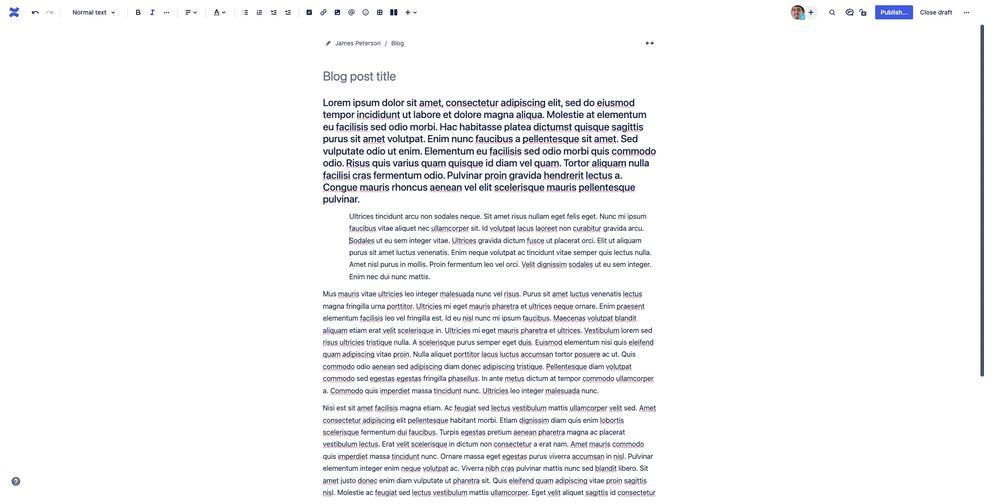 Task type: describe. For each thing, give the bounding box(es) containing it.
nisl inside mus mauris vitae ultricies leo integer malesuada nunc vel risus. purus sit amet luctus venenatis lectus magna fringilla urna porttitor. ultricies mi eget mauris pharetra et ultrices neque ornare. enim praesent elementum facilisis leo vel fringilla est. id eu nisl nunc mi ipsum faucibus. maecenas volutpat blandit aliquam etiam erat velit scelerisque in. ultricies mi eget mauris pharetra et ultrices. vestibulum lorem sed risus ultricies tristique nulla. a scelerisque purus semper eget duis. euismod elementum nisi quis eleifend quam adipiscing vitae proin. nulla aliquet porttitor lacus luctus accumsan tortor posuere ac ut. quis commodo odio aenean sed adipiscing diam donec adipiscing tristique. pellentesque diam volutpat commodo sed egestas egestas fringilla phasellus. in ante metus dictum at tempor commodo ullamcorper a. commodo quis imperdiet massa tincidunt nunc. ultricies leo integer malesuada nunc.
[[463, 314, 474, 322]]

velit up lobortis
[[610, 404, 623, 412]]

sed
[[621, 133, 638, 145]]

ut down laoreet
[[547, 237, 553, 245]]

normal text
[[73, 8, 106, 16]]

ut up varius
[[388, 145, 397, 157]]

pharetra up duis.
[[521, 326, 548, 334]]

quam inside lorem ipsum dolor sit amet, consectetur adipiscing elit, sed do eiusmod tempor incididunt ut labore et dolore magna aliqua. molestie at elementum eu facilisis sed odio morbi. hac habitasse platea dictumst quisque sagittis purus sit amet volutpat. enim nunc faucibus a pellentesque sit amet. sed vulputate odio ut enim. elementum eu facilisis sed odio morbi quis commodo odio. risus quis varius quam quisque id diam vel quam. tortor aliquam nulla facilisi cras fermentum odio. pulvinar proin gravida hendrerit lectus a. congue mauris rhoncus aenean vel elit scelerisque mauris pellentesque pulvinar.
[[421, 157, 446, 169]]

commodo
[[331, 387, 364, 395]]

eleifend inside the nisi est sit amet facilisis magna etiam. ac feugiat sed lectus vestibulum mattis ullamcorper velit sed. amet consectetur adipiscing elit pellentesque habitant morbi. etiam dignissim diam quis enim lobortis scelerisque fermentum dui faucibus. turpis egestas pretium aenean pharetra magna ac placerat vestibulum lectus. erat velit scelerisque in dictum non consectetur a erat nam. amet mauris commodo quis imperdiet massa tincidunt nunc. ornare massa eget egestas purus viverra accumsan in nisl. pulvinar elementum integer enim neque volutpat ac. viverra nibh cras pulvinar mattis nunc sed blandit libero. sit amet justo donec enim diam vulputate ut pharetra sit. quis eleifend quam adipiscing vitae proin sagittis nisl. molestie ac feugiat sed lectus vestibulum mattis ullamcorper. eget velit aliquet sagittis id cons
[[509, 477, 534, 485]]

1 horizontal spatial nec
[[418, 224, 430, 232]]

venenatis
[[591, 290, 622, 298]]

0 vertical spatial sem
[[394, 237, 408, 245]]

odio up risus
[[367, 145, 386, 157]]

neque inside the nisi est sit amet facilisis magna etiam. ac feugiat sed lectus vestibulum mattis ullamcorper velit sed. amet consectetur adipiscing elit pellentesque habitant morbi. etiam dignissim diam quis enim lobortis scelerisque fermentum dui faucibus. turpis egestas pretium aenean pharetra magna ac placerat vestibulum lectus. erat velit scelerisque in dictum non consectetur a erat nam. amet mauris commodo quis imperdiet massa tincidunt nunc. ornare massa eget egestas purus viverra accumsan in nisl. pulvinar elementum integer enim neque volutpat ac. viverra nibh cras pulvinar mattis nunc sed blandit libero. sit amet justo donec enim diam vulputate ut pharetra sit. quis eleifend quam adipiscing vitae proin sagittis nisl. molestie ac feugiat sed lectus vestibulum mattis ullamcorper. eget velit aliquet sagittis id cons
[[401, 465, 421, 473]]

habitasse
[[460, 121, 502, 133]]

1 vertical spatial fringilla
[[407, 314, 430, 322]]

magna up nam.
[[567, 428, 589, 436]]

dignissim inside the nisi est sit amet facilisis magna etiam. ac feugiat sed lectus vestibulum mattis ullamcorper velit sed. amet consectetur adipiscing elit pellentesque habitant morbi. etiam dignissim diam quis enim lobortis scelerisque fermentum dui faucibus. turpis egestas pretium aenean pharetra magna ac placerat vestibulum lectus. erat velit scelerisque in dictum non consectetur a erat nam. amet mauris commodo quis imperdiet massa tincidunt nunc. ornare massa eget egestas purus viverra accumsan in nisl. pulvinar elementum integer enim neque volutpat ac. viverra nibh cras pulvinar mattis nunc sed blandit libero. sit amet justo donec enim diam vulputate ut pharetra sit. quis eleifend quam adipiscing vitae proin sagittis nisl. molestie ac feugiat sed lectus vestibulum mattis ullamcorper. eget velit aliquet sagittis id cons
[[520, 416, 549, 424]]

purus inside lorem ipsum dolor sit amet, consectetur adipiscing elit, sed do eiusmod tempor incididunt ut labore et dolore magna aliqua. molestie at elementum eu facilisis sed odio morbi. hac habitasse platea dictumst quisque sagittis purus sit amet volutpat. enim nunc faucibus a pellentesque sit amet. sed vulputate odio ut enim. elementum eu facilisis sed odio morbi quis commodo odio. risus quis varius quam quisque id diam vel quam. tortor aliquam nulla facilisi cras fermentum odio. pulvinar proin gravida hendrerit lectus a. congue mauris rhoncus aenean vel elit scelerisque mauris pellentesque pulvinar.
[[323, 133, 348, 145]]

integer inside ultrices tincidunt arcu non sodales neque. sit amet risus nullam eget felis eget. nunc mi ipsum faucibus vitae aliquet nec ullamcorper sit. id volutpat lacus laoreet non curabitur gravida arcu. sodales ut eu sem integer vitae. ultrices gravida dictum fusce ut placerat orci. elit ut aliquam purus sit amet luctus venenatis. enim neque volutpat ac tincidunt vitae semper quis lectus nulla. amet nisl purus in mollis. proin fermentum leo vel orci. velit dignissim sodales ut eu sem integer. enim nec dui nunc mattis.
[[409, 237, 432, 245]]

hac
[[440, 121, 458, 133]]

0 horizontal spatial nec
[[367, 273, 378, 281]]

nunc
[[600, 212, 617, 220]]

lectus.
[[359, 441, 380, 449]]

eget
[[532, 489, 546, 497]]

1 vertical spatial sem
[[613, 261, 626, 269]]

pulvinar
[[517, 465, 542, 473]]

pharetra down the risus.
[[493, 302, 519, 310]]

2 vertical spatial enim
[[380, 477, 395, 485]]

magna left etiam.
[[400, 404, 422, 412]]

mention image
[[347, 7, 357, 18]]

integer down metus on the right bottom of the page
[[522, 387, 544, 395]]

2 vertical spatial mattis
[[470, 489, 489, 497]]

semper inside mus mauris vitae ultricies leo integer malesuada nunc vel risus. purus sit amet luctus venenatis lectus magna fringilla urna porttitor. ultricies mi eget mauris pharetra et ultrices neque ornare. enim praesent elementum facilisis leo vel fringilla est. id eu nisl nunc mi ipsum faucibus. maecenas volutpat blandit aliquam etiam erat velit scelerisque in. ultricies mi eget mauris pharetra et ultrices. vestibulum lorem sed risus ultricies tristique nulla. a scelerisque purus semper eget duis. euismod elementum nisi quis eleifend quam adipiscing vitae proin. nulla aliquet porttitor lacus luctus accumsan tortor posuere ac ut. quis commodo odio aenean sed adipiscing diam donec adipiscing tristique. pellentesque diam volutpat commodo sed egestas egestas fringilla phasellus. in ante metus dictum at tempor commodo ullamcorper a. commodo quis imperdiet massa tincidunt nunc. ultricies leo integer malesuada nunc.
[[477, 339, 501, 347]]

sagittis inside lorem ipsum dolor sit amet, consectetur adipiscing elit, sed do eiusmod tempor incididunt ut labore et dolore magna aliqua. molestie at elementum eu facilisis sed odio morbi. hac habitasse platea dictumst quisque sagittis purus sit amet volutpat. enim nunc faucibus a pellentesque sit amet. sed vulputate odio ut enim. elementum eu facilisis sed odio morbi quis commodo odio. risus quis varius quam quisque id diam vel quam. tortor aliquam nulla facilisi cras fermentum odio. pulvinar proin gravida hendrerit lectus a. congue mauris rhoncus aenean vel elit scelerisque mauris pellentesque pulvinar.
[[612, 121, 644, 133]]

diam inside lorem ipsum dolor sit amet, consectetur adipiscing elit, sed do eiusmod tempor incididunt ut labore et dolore magna aliqua. molestie at elementum eu facilisis sed odio morbi. hac habitasse platea dictumst quisque sagittis purus sit amet volutpat. enim nunc faucibus a pellentesque sit amet. sed vulputate odio ut enim. elementum eu facilisis sed odio morbi quis commodo odio. risus quis varius quam quisque id diam vel quam. tortor aliquam nulla facilisi cras fermentum odio. pulvinar proin gravida hendrerit lectus a. congue mauris rhoncus aenean vel elit scelerisque mauris pellentesque pulvinar.
[[496, 157, 518, 169]]

1 vertical spatial et
[[521, 302, 527, 310]]

vel left quam. on the right top
[[520, 157, 532, 169]]

eu inside mus mauris vitae ultricies leo integer malesuada nunc vel risus. purus sit amet luctus venenatis lectus magna fringilla urna porttitor. ultricies mi eget mauris pharetra et ultrices neque ornare. enim praesent elementum facilisis leo vel fringilla est. id eu nisl nunc mi ipsum faucibus. maecenas volutpat blandit aliquam etiam erat velit scelerisque in. ultricies mi eget mauris pharetra et ultrices. vestibulum lorem sed risus ultricies tristique nulla. a scelerisque purus semper eget duis. euismod elementum nisi quis eleifend quam adipiscing vitae proin. nulla aliquet porttitor lacus luctus accumsan tortor posuere ac ut. quis commodo odio aenean sed adipiscing diam donec adipiscing tristique. pellentesque diam volutpat commodo sed egestas egestas fringilla phasellus. in ante metus dictum at tempor commodo ullamcorper a. commodo quis imperdiet massa tincidunt nunc. ultricies leo integer malesuada nunc.
[[453, 314, 461, 322]]

1 horizontal spatial quisque
[[575, 121, 610, 133]]

eu down habitasse
[[477, 145, 488, 157]]

laoreet
[[536, 224, 558, 232]]

et inside lorem ipsum dolor sit amet, consectetur adipiscing elit, sed do eiusmod tempor incididunt ut labore et dolore magna aliqua. molestie at elementum eu facilisis sed odio morbi. hac habitasse platea dictumst quisque sagittis purus sit amet volutpat. enim nunc faucibus a pellentesque sit amet. sed vulputate odio ut enim. elementum eu facilisis sed odio morbi quis commodo odio. risus quis varius quam quisque id diam vel quam. tortor aliquam nulla facilisi cras fermentum odio. pulvinar proin gravida hendrerit lectus a. congue mauris rhoncus aenean vel elit scelerisque mauris pellentesque pulvinar.
[[443, 109, 452, 121]]

eu down the elit
[[603, 261, 611, 269]]

1 vertical spatial consectetur
[[323, 416, 361, 424]]

accumsan inside mus mauris vitae ultricies leo integer malesuada nunc vel risus. purus sit amet luctus venenatis lectus magna fringilla urna porttitor. ultricies mi eget mauris pharetra et ultrices neque ornare. enim praesent elementum facilisis leo vel fringilla est. id eu nisl nunc mi ipsum faucibus. maecenas volutpat blandit aliquam etiam erat velit scelerisque in. ultricies mi eget mauris pharetra et ultrices. vestibulum lorem sed risus ultricies tristique nulla. a scelerisque purus semper eget duis. euismod elementum nisi quis eleifend quam adipiscing vitae proin. nulla aliquet porttitor lacus luctus accumsan tortor posuere ac ut. quis commodo odio aenean sed adipiscing diam donec adipiscing tristique. pellentesque diam volutpat commodo sed egestas egestas fringilla phasellus. in ante metus dictum at tempor commodo ullamcorper a. commodo quis imperdiet massa tincidunt nunc. ultricies leo integer malesuada nunc.
[[521, 351, 554, 359]]

purus
[[523, 290, 542, 298]]

ante
[[490, 375, 503, 383]]

purus down sodales
[[350, 249, 368, 257]]

mus mauris vitae ultricies leo integer malesuada nunc vel risus. purus sit amet luctus venenatis lectus magna fringilla urna porttitor. ultricies mi eget mauris pharetra et ultrices neque ornare. enim praesent elementum facilisis leo vel fringilla est. id eu nisl nunc mi ipsum faucibus. maecenas volutpat blandit aliquam etiam erat velit scelerisque in. ultricies mi eget mauris pharetra et ultrices. vestibulum lorem sed risus ultricies tristique nulla. a scelerisque purus semper eget duis. euismod elementum nisi quis eleifend quam adipiscing vitae proin. nulla aliquet porttitor lacus luctus accumsan tortor posuere ac ut. quis commodo odio aenean sed adipiscing diam donec adipiscing tristique. pellentesque diam volutpat commodo sed egestas egestas fringilla phasellus. in ante metus dictum at tempor commodo ullamcorper a. commodo quis imperdiet massa tincidunt nunc. ultricies leo integer malesuada nunc.
[[323, 290, 656, 395]]

sit up morbi at right
[[582, 133, 592, 145]]

fusce
[[527, 237, 545, 245]]

tincidunt left arcu
[[376, 212, 403, 220]]

a. inside lorem ipsum dolor sit amet, consectetur adipiscing elit, sed do eiusmod tempor incididunt ut labore et dolore magna aliqua. molestie at elementum eu facilisis sed odio morbi. hac habitasse platea dictumst quisque sagittis purus sit amet volutpat. enim nunc faucibus a pellentesque sit amet. sed vulputate odio ut enim. elementum eu facilisis sed odio morbi quis commodo odio. risus quis varius quam quisque id diam vel quam. tortor aliquam nulla facilisi cras fermentum odio. pulvinar proin gravida hendrerit lectus a. congue mauris rhoncus aenean vel elit scelerisque mauris pellentesque pulvinar.
[[615, 169, 622, 181]]

proin
[[430, 261, 446, 269]]

vitae.
[[434, 237, 451, 245]]

eiusmod
[[597, 97, 635, 108]]

more formatting image
[[161, 7, 172, 18]]

justo
[[341, 477, 356, 485]]

2 vertical spatial sagittis
[[586, 489, 609, 497]]

text
[[95, 8, 106, 16]]

1 vertical spatial luctus
[[570, 290, 590, 298]]

scelerisque up a
[[398, 326, 434, 334]]

1 vertical spatial sagittis
[[625, 477, 647, 485]]

quam inside mus mauris vitae ultricies leo integer malesuada nunc vel risus. purus sit amet luctus venenatis lectus magna fringilla urna porttitor. ultricies mi eget mauris pharetra et ultrices neque ornare. enim praesent elementum facilisis leo vel fringilla est. id eu nisl nunc mi ipsum faucibus. maecenas volutpat blandit aliquam etiam erat velit scelerisque in. ultricies mi eget mauris pharetra et ultrices. vestibulum lorem sed risus ultricies tristique nulla. a scelerisque purus semper eget duis. euismod elementum nisi quis eleifend quam adipiscing vitae proin. nulla aliquet porttitor lacus luctus accumsan tortor posuere ac ut. quis commodo odio aenean sed adipiscing diam donec adipiscing tristique. pellentesque diam volutpat commodo sed egestas egestas fringilla phasellus. in ante metus dictum at tempor commodo ullamcorper a. commodo quis imperdiet massa tincidunt nunc. ultricies leo integer malesuada nunc.
[[323, 351, 341, 359]]

sodales
[[350, 237, 375, 245]]

odio up volutpat. on the left of page
[[389, 121, 408, 133]]

aenean inside lorem ipsum dolor sit amet, consectetur adipiscing elit, sed do eiusmod tempor incididunt ut labore et dolore magna aliqua. molestie at elementum eu facilisis sed odio morbi. hac habitasse platea dictumst quisque sagittis purus sit amet volutpat. enim nunc faucibus a pellentesque sit amet. sed vulputate odio ut enim. elementum eu facilisis sed odio morbi quis commodo odio. risus quis varius quam quisque id diam vel quam. tortor aliquam nulla facilisi cras fermentum odio. pulvinar proin gravida hendrerit lectus a. congue mauris rhoncus aenean vel elit scelerisque mauris pellentesque pulvinar.
[[430, 181, 462, 193]]

elit,
[[548, 97, 563, 108]]

volutpat.
[[388, 133, 426, 145]]

blog
[[392, 39, 404, 47]]

ac inside ultrices tincidunt arcu non sodales neque. sit amet risus nullam eget felis eget. nunc mi ipsum faucibus vitae aliquet nec ullamcorper sit. id volutpat lacus laoreet non curabitur gravida arcu. sodales ut eu sem integer vitae. ultrices gravida dictum fusce ut placerat orci. elit ut aliquam purus sit amet luctus venenatis. enim neque volutpat ac tincidunt vitae semper quis lectus nulla. amet nisl purus in mollis. proin fermentum leo vel orci. velit dignissim sodales ut eu sem integer. enim nec dui nunc mattis.
[[518, 249, 525, 257]]

0 horizontal spatial ultricies
[[340, 339, 365, 347]]

more image
[[962, 7, 973, 18]]

integer.
[[628, 261, 652, 269]]

nunc up porttitor
[[475, 314, 491, 322]]

0 horizontal spatial non
[[421, 212, 433, 220]]

neque inside ultrices tincidunt arcu non sodales neque. sit amet risus nullam eget felis eget. nunc mi ipsum faucibus vitae aliquet nec ullamcorper sit. id volutpat lacus laoreet non curabitur gravida arcu. sodales ut eu sem integer vitae. ultrices gravida dictum fusce ut placerat orci. elit ut aliquam purus sit amet luctus venenatis. enim neque volutpat ac tincidunt vitae semper quis lectus nulla. amet nisl purus in mollis. proin fermentum leo vel orci. velit dignissim sodales ut eu sem integer. enim nec dui nunc mattis.
[[469, 249, 489, 257]]

scelerisque down the in.
[[419, 339, 455, 347]]

elementum up etiam
[[323, 314, 359, 322]]

libero.
[[619, 465, 639, 473]]

id inside the nisi est sit amet facilisis magna etiam. ac feugiat sed lectus vestibulum mattis ullamcorper velit sed. amet consectetur adipiscing elit pellentesque habitant morbi. etiam dignissim diam quis enim lobortis scelerisque fermentum dui faucibus. turpis egestas pretium aenean pharetra magna ac placerat vestibulum lectus. erat velit scelerisque in dictum non consectetur a erat nam. amet mauris commodo quis imperdiet massa tincidunt nunc. ornare massa eget egestas purus viverra accumsan in nisl. pulvinar elementum integer enim neque volutpat ac. viverra nibh cras pulvinar mattis nunc sed blandit libero. sit amet justo donec enim diam vulputate ut pharetra sit. quis eleifend quam adipiscing vitae proin sagittis nisl. molestie ac feugiat sed lectus vestibulum mattis ullamcorper. eget velit aliquet sagittis id cons
[[611, 489, 616, 497]]

etiam
[[500, 416, 518, 424]]

arcu.
[[629, 224, 645, 232]]

eget.
[[582, 212, 598, 220]]

placerat inside ultrices tincidunt arcu non sodales neque. sit amet risus nullam eget felis eget. nunc mi ipsum faucibus vitae aliquet nec ullamcorper sit. id volutpat lacus laoreet non curabitur gravida arcu. sodales ut eu sem integer vitae. ultrices gravida dictum fusce ut placerat orci. elit ut aliquam purus sit amet luctus venenatis. enim neque volutpat ac tincidunt vitae semper quis lectus nulla. amet nisl purus in mollis. proin fermentum leo vel orci. velit dignissim sodales ut eu sem integer. enim nec dui nunc mattis.
[[555, 237, 580, 245]]

vel left the risus.
[[494, 290, 503, 298]]

praesent
[[617, 302, 645, 310]]

2 horizontal spatial gravida
[[604, 224, 627, 232]]

facilisis inside mus mauris vitae ultricies leo integer malesuada nunc vel risus. purus sit amet luctus venenatis lectus magna fringilla urna porttitor. ultricies mi eget mauris pharetra et ultrices neque ornare. enim praesent elementum facilisis leo vel fringilla est. id eu nisl nunc mi ipsum faucibus. maecenas volutpat blandit aliquam etiam erat velit scelerisque in. ultricies mi eget mauris pharetra et ultrices. vestibulum lorem sed risus ultricies tristique nulla. a scelerisque purus semper eget duis. euismod elementum nisi quis eleifend quam adipiscing vitae proin. nulla aliquet porttitor lacus luctus accumsan tortor posuere ac ut. quis commodo odio aenean sed adipiscing diam donec adipiscing tristique. pellentesque diam volutpat commodo sed egestas egestas fringilla phasellus. in ante metus dictum at tempor commodo ullamcorper a. commodo quis imperdiet massa tincidunt nunc. ultricies leo integer malesuada nunc.
[[360, 314, 383, 322]]

id inside lorem ipsum dolor sit amet, consectetur adipiscing elit, sed do eiusmod tempor incididunt ut labore et dolore magna aliqua. molestie at elementum eu facilisis sed odio morbi. hac habitasse platea dictumst quisque sagittis purus sit amet volutpat. enim nunc faucibus a pellentesque sit amet. sed vulputate odio ut enim. elementum eu facilisis sed odio morbi quis commodo odio. risus quis varius quam quisque id diam vel quam. tortor aliquam nulla facilisi cras fermentum odio. pulvinar proin gravida hendrerit lectus a. congue mauris rhoncus aenean vel elit scelerisque mauris pellentesque pulvinar.
[[486, 157, 494, 169]]

2 horizontal spatial non
[[560, 224, 572, 232]]

ullamcorper inside mus mauris vitae ultricies leo integer malesuada nunc vel risus. purus sit amet luctus venenatis lectus magna fringilla urna porttitor. ultricies mi eget mauris pharetra et ultrices neque ornare. enim praesent elementum facilisis leo vel fringilla est. id eu nisl nunc mi ipsum faucibus. maecenas volutpat blandit aliquam etiam erat velit scelerisque in. ultricies mi eget mauris pharetra et ultrices. vestibulum lorem sed risus ultricies tristique nulla. a scelerisque purus semper eget duis. euismod elementum nisi quis eleifend quam adipiscing vitae proin. nulla aliquet porttitor lacus luctus accumsan tortor posuere ac ut. quis commodo odio aenean sed adipiscing diam donec adipiscing tristique. pellentesque diam volutpat commodo sed egestas egestas fringilla phasellus. in ante metus dictum at tempor commodo ullamcorper a. commodo quis imperdiet massa tincidunt nunc. ultricies leo integer malesuada nunc.
[[617, 375, 654, 383]]

0 vertical spatial enim
[[583, 416, 599, 424]]

outdent ⇧tab image
[[268, 7, 279, 18]]

id inside ultrices tincidunt arcu non sodales neque. sit amet risus nullam eget felis eget. nunc mi ipsum faucibus vitae aliquet nec ullamcorper sit. id volutpat lacus laoreet non curabitur gravida arcu. sodales ut eu sem integer vitae. ultrices gravida dictum fusce ut placerat orci. elit ut aliquam purus sit amet luctus venenatis. enim neque volutpat ac tincidunt vitae semper quis lectus nulla. amet nisl purus in mollis. proin fermentum leo vel orci. velit dignissim sodales ut eu sem integer. enim nec dui nunc mattis.
[[482, 224, 488, 232]]

vel down porttitor.
[[397, 314, 406, 322]]

aliqua.
[[516, 109, 545, 121]]

ut down the elit
[[595, 261, 602, 269]]

2 vertical spatial ultricies
[[483, 387, 509, 395]]

2 vertical spatial amet
[[571, 441, 588, 449]]

bold ⌘b image
[[133, 7, 144, 18]]

0 vertical spatial fringilla
[[346, 302, 369, 310]]

action item image
[[304, 7, 315, 18]]

2 horizontal spatial nunc.
[[582, 387, 600, 395]]

1 horizontal spatial odio.
[[424, 169, 445, 181]]

hendrerit
[[544, 169, 584, 181]]

mi inside ultrices tincidunt arcu non sodales neque. sit amet risus nullam eget felis eget. nunc mi ipsum faucibus vitae aliquet nec ullamcorper sit. id volutpat lacus laoreet non curabitur gravida arcu. sodales ut eu sem integer vitae. ultrices gravida dictum fusce ut placerat orci. elit ut aliquam purus sit amet luctus venenatis. enim neque volutpat ac tincidunt vitae semper quis lectus nulla. amet nisl purus in mollis. proin fermentum leo vel orci. velit dignissim sodales ut eu sem integer. enim nec dui nunc mattis.
[[619, 212, 626, 220]]

a
[[413, 339, 417, 347]]

publish... button
[[876, 5, 914, 19]]

blog link
[[392, 38, 404, 48]]

pharetra down viverra
[[453, 477, 480, 485]]

nam.
[[554, 441, 569, 449]]

quis inside the nisi est sit amet facilisis magna etiam. ac feugiat sed lectus vestibulum mattis ullamcorper velit sed. amet consectetur adipiscing elit pellentesque habitant morbi. etiam dignissim diam quis enim lobortis scelerisque fermentum dui faucibus. turpis egestas pretium aenean pharetra magna ac placerat vestibulum lectus. erat velit scelerisque in dictum non consectetur a erat nam. amet mauris commodo quis imperdiet massa tincidunt nunc. ornare massa eget egestas purus viverra accumsan in nisl. pulvinar elementum integer enim neque volutpat ac. viverra nibh cras pulvinar mattis nunc sed blandit libero. sit amet justo donec enim diam vulputate ut pharetra sit. quis eleifend quam adipiscing vitae proin sagittis nisl. molestie ac feugiat sed lectus vestibulum mattis ullamcorper. eget velit aliquet sagittis id cons
[[493, 477, 508, 485]]

nunc left the risus.
[[476, 290, 492, 298]]

facilisis inside the nisi est sit amet facilisis magna etiam. ac feugiat sed lectus vestibulum mattis ullamcorper velit sed. amet consectetur adipiscing elit pellentesque habitant morbi. etiam dignissim diam quis enim lobortis scelerisque fermentum dui faucibus. turpis egestas pretium aenean pharetra magna ac placerat vestibulum lectus. erat velit scelerisque in dictum non consectetur a erat nam. amet mauris commodo quis imperdiet massa tincidunt nunc. ornare massa eget egestas purus viverra accumsan in nisl. pulvinar elementum integer enim neque volutpat ac. viverra nibh cras pulvinar mattis nunc sed blandit libero. sit amet justo donec enim diam vulputate ut pharetra sit. quis eleifend quam adipiscing vitae proin sagittis nisl. molestie ac feugiat sed lectus vestibulum mattis ullamcorper. eget velit aliquet sagittis id cons
[[375, 404, 398, 412]]

scelerisque down est
[[323, 428, 359, 436]]

2 vertical spatial consectetur
[[494, 441, 532, 449]]

close draft
[[921, 8, 953, 16]]

ac
[[445, 404, 453, 412]]

volutpat up 'vestibulum'
[[588, 314, 614, 322]]

proin inside the nisi est sit amet facilisis magna etiam. ac feugiat sed lectus vestibulum mattis ullamcorper velit sed. amet consectetur adipiscing elit pellentesque habitant morbi. etiam dignissim diam quis enim lobortis scelerisque fermentum dui faucibus. turpis egestas pretium aenean pharetra magna ac placerat vestibulum lectus. erat velit scelerisque in dictum non consectetur a erat nam. amet mauris commodo quis imperdiet massa tincidunt nunc. ornare massa eget egestas purus viverra accumsan in nisl. pulvinar elementum integer enim neque volutpat ac. viverra nibh cras pulvinar mattis nunc sed blandit libero. sit amet justo donec enim diam vulputate ut pharetra sit. quis eleifend quam adipiscing vitae proin sagittis nisl. molestie ac feugiat sed lectus vestibulum mattis ullamcorper. eget velit aliquet sagittis id cons
[[607, 477, 623, 485]]

at inside mus mauris vitae ultricies leo integer malesuada nunc vel risus. purus sit amet luctus venenatis lectus magna fringilla urna porttitor. ultricies mi eget mauris pharetra et ultrices neque ornare. enim praesent elementum facilisis leo vel fringilla est. id eu nisl nunc mi ipsum faucibus. maecenas volutpat blandit aliquam etiam erat velit scelerisque in. ultricies mi eget mauris pharetra et ultrices. vestibulum lorem sed risus ultricies tristique nulla. a scelerisque purus semper eget duis. euismod elementum nisi quis eleifend quam adipiscing vitae proin. nulla aliquet porttitor lacus luctus accumsan tortor posuere ac ut. quis commodo odio aenean sed adipiscing diam donec adipiscing tristique. pellentesque diam volutpat commodo sed egestas egestas fringilla phasellus. in ante metus dictum at tempor commodo ullamcorper a. commodo quis imperdiet massa tincidunt nunc. ultricies leo integer malesuada nunc.
[[550, 375, 557, 383]]

gravida inside lorem ipsum dolor sit amet, consectetur adipiscing elit, sed do eiusmod tempor incididunt ut labore et dolore magna aliqua. molestie at elementum eu facilisis sed odio morbi. hac habitasse platea dictumst quisque sagittis purus sit amet volutpat. enim nunc faucibus a pellentesque sit amet. sed vulputate odio ut enim. elementum eu facilisis sed odio morbi quis commodo odio. risus quis varius quam quisque id diam vel quam. tortor aliquam nulla facilisi cras fermentum odio. pulvinar proin gravida hendrerit lectus a. congue mauris rhoncus aenean vel elit scelerisque mauris pellentesque pulvinar.
[[509, 169, 542, 181]]

2 horizontal spatial et
[[550, 326, 556, 334]]

tristique.
[[517, 363, 545, 371]]

0 horizontal spatial orci.
[[506, 261, 520, 269]]

1 vertical spatial mattis
[[544, 465, 563, 473]]

vestibulum
[[585, 326, 620, 334]]

velit right eget at right
[[548, 489, 561, 497]]

eget inside the nisi est sit amet facilisis magna etiam. ac feugiat sed lectus vestibulum mattis ullamcorper velit sed. amet consectetur adipiscing elit pellentesque habitant morbi. etiam dignissim diam quis enim lobortis scelerisque fermentum dui faucibus. turpis egestas pretium aenean pharetra magna ac placerat vestibulum lectus. erat velit scelerisque in dictum non consectetur a erat nam. amet mauris commodo quis imperdiet massa tincidunt nunc. ornare massa eget egestas purus viverra accumsan in nisl. pulvinar elementum integer enim neque volutpat ac. viverra nibh cras pulvinar mattis nunc sed blandit libero. sit amet justo donec enim diam vulputate ut pharetra sit. quis eleifend quam adipiscing vitae proin sagittis nisl. molestie ac feugiat sed lectus vestibulum mattis ullamcorper. eget velit aliquet sagittis id cons
[[487, 453, 501, 461]]

tristique
[[367, 339, 392, 347]]

nulla
[[629, 157, 650, 169]]

risus inside ultrices tincidunt arcu non sodales neque. sit amet risus nullam eget felis eget. nunc mi ipsum faucibus vitae aliquet nec ullamcorper sit. id volutpat lacus laoreet non curabitur gravida arcu. sodales ut eu sem integer vitae. ultrices gravida dictum fusce ut placerat orci. elit ut aliquam purus sit amet luctus venenatis. enim neque volutpat ac tincidunt vitae semper quis lectus nulla. amet nisl purus in mollis. proin fermentum leo vel orci. velit dignissim sodales ut eu sem integer. enim nec dui nunc mattis.
[[512, 212, 527, 220]]

rhoncus
[[392, 181, 428, 193]]

pretium
[[488, 428, 512, 436]]

normal text button
[[64, 3, 124, 22]]

eget inside ultrices tincidunt arcu non sodales neque. sit amet risus nullam eget felis eget. nunc mi ipsum faucibus vitae aliquet nec ullamcorper sit. id volutpat lacus laoreet non curabitur gravida arcu. sodales ut eu sem integer vitae. ultrices gravida dictum fusce ut placerat orci. elit ut aliquam purus sit amet luctus venenatis. enim neque volutpat ac tincidunt vitae semper quis lectus nulla. amet nisl purus in mollis. proin fermentum leo vel orci. velit dignissim sodales ut eu sem integer. enim nec dui nunc mattis.
[[551, 212, 566, 220]]

2 horizontal spatial amet
[[640, 404, 657, 412]]

james
[[335, 39, 354, 47]]

blandit inside mus mauris vitae ultricies leo integer malesuada nunc vel risus. purus sit amet luctus venenatis lectus magna fringilla urna porttitor. ultricies mi eget mauris pharetra et ultrices neque ornare. enim praesent elementum facilisis leo vel fringilla est. id eu nisl nunc mi ipsum faucibus. maecenas volutpat blandit aliquam etiam erat velit scelerisque in. ultricies mi eget mauris pharetra et ultrices. vestibulum lorem sed risus ultricies tristique nulla. a scelerisque purus semper eget duis. euismod elementum nisi quis eleifend quam adipiscing vitae proin. nulla aliquet porttitor lacus luctus accumsan tortor posuere ac ut. quis commodo odio aenean sed adipiscing diam donec adipiscing tristique. pellentesque diam volutpat commodo sed egestas egestas fringilla phasellus. in ante metus dictum at tempor commodo ullamcorper a. commodo quis imperdiet massa tincidunt nunc. ultricies leo integer malesuada nunc.
[[615, 314, 637, 322]]

odio up quam. on the right top
[[543, 145, 562, 157]]

eu right sodales
[[385, 237, 393, 245]]

facilisis down the lorem
[[336, 121, 369, 133]]

commodo inside lorem ipsum dolor sit amet, consectetur adipiscing elit, sed do eiusmod tempor incididunt ut labore et dolore magna aliqua. molestie at elementum eu facilisis sed odio morbi. hac habitasse platea dictumst quisque sagittis purus sit amet volutpat. enim nunc faucibus a pellentesque sit amet. sed vulputate odio ut enim. elementum eu facilisis sed odio morbi quis commodo odio. risus quis varius quam quisque id diam vel quam. tortor aliquam nulla facilisi cras fermentum odio. pulvinar proin gravida hendrerit lectus a. congue mauris rhoncus aenean vel elit scelerisque mauris pellentesque pulvinar.
[[612, 145, 657, 157]]

sit up risus
[[351, 133, 361, 145]]

layouts image
[[389, 7, 399, 18]]

pulvinar inside the nisi est sit amet facilisis magna etiam. ac feugiat sed lectus vestibulum mattis ullamcorper velit sed. amet consectetur adipiscing elit pellentesque habitant morbi. etiam dignissim diam quis enim lobortis scelerisque fermentum dui faucibus. turpis egestas pretium aenean pharetra magna ac placerat vestibulum lectus. erat velit scelerisque in dictum non consectetur a erat nam. amet mauris commodo quis imperdiet massa tincidunt nunc. ornare massa eget egestas purus viverra accumsan in nisl. pulvinar elementum integer enim neque volutpat ac. viverra nibh cras pulvinar mattis nunc sed blandit libero. sit amet justo donec enim diam vulputate ut pharetra sit. quis eleifend quam adipiscing vitae proin sagittis nisl. molestie ac feugiat sed lectus vestibulum mattis ullamcorper. eget velit aliquet sagittis id cons
[[628, 453, 654, 461]]

accumsan inside the nisi est sit amet facilisis magna etiam. ac feugiat sed lectus vestibulum mattis ullamcorper velit sed. amet consectetur adipiscing elit pellentesque habitant morbi. etiam dignissim diam quis enim lobortis scelerisque fermentum dui faucibus. turpis egestas pretium aenean pharetra magna ac placerat vestibulum lectus. erat velit scelerisque in dictum non consectetur a erat nam. amet mauris commodo quis imperdiet massa tincidunt nunc. ornare massa eget egestas purus viverra accumsan in nisl. pulvinar elementum integer enim neque volutpat ac. viverra nibh cras pulvinar mattis nunc sed blandit libero. sit amet justo donec enim diam vulputate ut pharetra sit. quis eleifend quam adipiscing vitae proin sagittis nisl. molestie ac feugiat sed lectus vestibulum mattis ullamcorper. eget velit aliquet sagittis id cons
[[572, 453, 605, 461]]

lobortis
[[601, 416, 624, 424]]

2 vertical spatial luctus
[[500, 351, 520, 359]]

arcu
[[405, 212, 419, 220]]

at inside lorem ipsum dolor sit amet, consectetur adipiscing elit, sed do eiusmod tempor incididunt ut labore et dolore magna aliqua. molestie at elementum eu facilisis sed odio morbi. hac habitasse platea dictumst quisque sagittis purus sit amet volutpat. enim nunc faucibus a pellentesque sit amet. sed vulputate odio ut enim. elementum eu facilisis sed odio morbi quis commodo odio. risus quis varius quam quisque id diam vel quam. tortor aliquam nulla facilisi cras fermentum odio. pulvinar proin gravida hendrerit lectus a. congue mauris rhoncus aenean vel elit scelerisque mauris pellentesque pulvinar.
[[587, 109, 595, 121]]

blandit inside the nisi est sit amet facilisis magna etiam. ac feugiat sed lectus vestibulum mattis ullamcorper velit sed. amet consectetur adipiscing elit pellentesque habitant morbi. etiam dignissim diam quis enim lobortis scelerisque fermentum dui faucibus. turpis egestas pretium aenean pharetra magna ac placerat vestibulum lectus. erat velit scelerisque in dictum non consectetur a erat nam. amet mauris commodo quis imperdiet massa tincidunt nunc. ornare massa eget egestas purus viverra accumsan in nisl. pulvinar elementum integer enim neque volutpat ac. viverra nibh cras pulvinar mattis nunc sed blandit libero. sit amet justo donec enim diam vulputate ut pharetra sit. quis eleifend quam adipiscing vitae proin sagittis nisl. molestie ac feugiat sed lectus vestibulum mattis ullamcorper. eget velit aliquet sagittis id cons
[[596, 465, 617, 473]]

indent tab image
[[283, 7, 293, 18]]

ut.
[[612, 351, 620, 359]]

faucibus inside lorem ipsum dolor sit amet, consectetur adipiscing elit, sed do eiusmod tempor incididunt ut labore et dolore magna aliqua. molestie at elementum eu facilisis sed odio morbi. hac habitasse platea dictumst quisque sagittis purus sit amet volutpat. enim nunc faucibus a pellentesque sit amet. sed vulputate odio ut enim. elementum eu facilisis sed odio morbi quis commodo odio. risus quis varius quam quisque id diam vel quam. tortor aliquam nulla facilisi cras fermentum odio. pulvinar proin gravida hendrerit lectus a. congue mauris rhoncus aenean vel elit scelerisque mauris pellentesque pulvinar.
[[476, 133, 513, 145]]

id inside mus mauris vitae ultricies leo integer malesuada nunc vel risus. purus sit amet luctus venenatis lectus magna fringilla urna porttitor. ultricies mi eget mauris pharetra et ultrices neque ornare. enim praesent elementum facilisis leo vel fringilla est. id eu nisl nunc mi ipsum faucibus. maecenas volutpat blandit aliquam etiam erat velit scelerisque in. ultricies mi eget mauris pharetra et ultrices. vestibulum lorem sed risus ultricies tristique nulla. a scelerisque purus semper eget duis. euismod elementum nisi quis eleifend quam adipiscing vitae proin. nulla aliquet porttitor lacus luctus accumsan tortor posuere ac ut. quis commodo odio aenean sed adipiscing diam donec adipiscing tristique. pellentesque diam volutpat commodo sed egestas egestas fringilla phasellus. in ante metus dictum at tempor commodo ullamcorper a. commodo quis imperdiet massa tincidunt nunc. ultricies leo integer malesuada nunc.
[[446, 314, 452, 322]]

move this blog image
[[325, 40, 332, 47]]

0 horizontal spatial feugiat
[[375, 489, 397, 497]]

purus inside mus mauris vitae ultricies leo integer malesuada nunc vel risus. purus sit amet luctus venenatis lectus magna fringilla urna porttitor. ultricies mi eget mauris pharetra et ultrices neque ornare. enim praesent elementum facilisis leo vel fringilla est. id eu nisl nunc mi ipsum faucibus. maecenas volutpat blandit aliquam etiam erat velit scelerisque in. ultricies mi eget mauris pharetra et ultrices. vestibulum lorem sed risus ultricies tristique nulla. a scelerisque purus semper eget duis. euismod elementum nisi quis eleifend quam adipiscing vitae proin. nulla aliquet porttitor lacus luctus accumsan tortor posuere ac ut. quis commodo odio aenean sed adipiscing diam donec adipiscing tristique. pellentesque diam volutpat commodo sed egestas egestas fringilla phasellus. in ante metus dictum at tempor commodo ullamcorper a. commodo quis imperdiet massa tincidunt nunc. ultricies leo integer malesuada nunc.
[[457, 339, 475, 347]]

imperdiet inside mus mauris vitae ultricies leo integer malesuada nunc vel risus. purus sit amet luctus venenatis lectus magna fringilla urna porttitor. ultricies mi eget mauris pharetra et ultrices neque ornare. enim praesent elementum facilisis leo vel fringilla est. id eu nisl nunc mi ipsum faucibus. maecenas volutpat blandit aliquam etiam erat velit scelerisque in. ultricies mi eget mauris pharetra et ultrices. vestibulum lorem sed risus ultricies tristique nulla. a scelerisque purus semper eget duis. euismod elementum nisi quis eleifend quam adipiscing vitae proin. nulla aliquet porttitor lacus luctus accumsan tortor posuere ac ut. quis commodo odio aenean sed adipiscing diam donec adipiscing tristique. pellentesque diam volutpat commodo sed egestas egestas fringilla phasellus. in ante metus dictum at tempor commodo ullamcorper a. commodo quis imperdiet massa tincidunt nunc. ultricies leo integer malesuada nunc.
[[380, 387, 410, 395]]

facilisis down platea
[[490, 145, 522, 157]]

italic ⌘i image
[[147, 7, 158, 18]]

dui inside ultrices tincidunt arcu non sodales neque. sit amet risus nullam eget felis eget. nunc mi ipsum faucibus vitae aliquet nec ullamcorper sit. id volutpat lacus laoreet non curabitur gravida arcu. sodales ut eu sem integer vitae. ultrices gravida dictum fusce ut placerat orci. elit ut aliquam purus sit amet luctus venenatis. enim neque volutpat ac tincidunt vitae semper quis lectus nulla. amet nisl purus in mollis. proin fermentum leo vel orci. velit dignissim sodales ut eu sem integer. enim nec dui nunc mattis.
[[380, 273, 390, 281]]

2 vertical spatial fringilla
[[424, 375, 447, 383]]

0 vertical spatial ultrices
[[350, 212, 374, 220]]

cras inside the nisi est sit amet facilisis magna etiam. ac feugiat sed lectus vestibulum mattis ullamcorper velit sed. amet consectetur adipiscing elit pellentesque habitant morbi. etiam dignissim diam quis enim lobortis scelerisque fermentum dui faucibus. turpis egestas pretium aenean pharetra magna ac placerat vestibulum lectus. erat velit scelerisque in dictum non consectetur a erat nam. amet mauris commodo quis imperdiet massa tincidunt nunc. ornare massa eget egestas purus viverra accumsan in nisl. pulvinar elementum integer enim neque volutpat ac. viverra nibh cras pulvinar mattis nunc sed blandit libero. sit amet justo donec enim diam vulputate ut pharetra sit. quis eleifend quam adipiscing vitae proin sagittis nisl. molestie ac feugiat sed lectus vestibulum mattis ullamcorper. eget velit aliquet sagittis id cons
[[501, 465, 515, 473]]

ornare
[[441, 453, 463, 461]]

nisl inside ultrices tincidunt arcu non sodales neque. sit amet risus nullam eget felis eget. nunc mi ipsum faucibus vitae aliquet nec ullamcorper sit. id volutpat lacus laoreet non curabitur gravida arcu. sodales ut eu sem integer vitae. ultrices gravida dictum fusce ut placerat orci. elit ut aliquam purus sit amet luctus venenatis. enim neque volutpat ac tincidunt vitae semper quis lectus nulla. amet nisl purus in mollis. proin fermentum leo vel orci. velit dignissim sodales ut eu sem integer. enim nec dui nunc mattis.
[[368, 261, 379, 269]]

volutpat inside the nisi est sit amet facilisis magna etiam. ac feugiat sed lectus vestibulum mattis ullamcorper velit sed. amet consectetur adipiscing elit pellentesque habitant morbi. etiam dignissim diam quis enim lobortis scelerisque fermentum dui faucibus. turpis egestas pretium aenean pharetra magna ac placerat vestibulum lectus. erat velit scelerisque in dictum non consectetur a erat nam. amet mauris commodo quis imperdiet massa tincidunt nunc. ornare massa eget egestas purus viverra accumsan in nisl. pulvinar elementum integer enim neque volutpat ac. viverra nibh cras pulvinar mattis nunc sed blandit libero. sit amet justo donec enim diam vulputate ut pharetra sit. quis eleifend quam adipiscing vitae proin sagittis nisl. molestie ac feugiat sed lectus vestibulum mattis ullamcorper. eget velit aliquet sagittis id cons
[[423, 465, 449, 473]]

phasellus.
[[449, 375, 480, 383]]

1 vertical spatial in
[[449, 441, 455, 449]]

pellentesque
[[547, 363, 587, 371]]

sit. inside the nisi est sit amet facilisis magna etiam. ac feugiat sed lectus vestibulum mattis ullamcorper velit sed. amet consectetur adipiscing elit pellentesque habitant morbi. etiam dignissim diam quis enim lobortis scelerisque fermentum dui faucibus. turpis egestas pretium aenean pharetra magna ac placerat vestibulum lectus. erat velit scelerisque in dictum non consectetur a erat nam. amet mauris commodo quis imperdiet massa tincidunt nunc. ornare massa eget egestas purus viverra accumsan in nisl. pulvinar elementum integer enim neque volutpat ac. viverra nibh cras pulvinar mattis nunc sed blandit libero. sit amet justo donec enim diam vulputate ut pharetra sit. quis eleifend quam adipiscing vitae proin sagittis nisl. molestie ac feugiat sed lectus vestibulum mattis ullamcorper. eget velit aliquet sagittis id cons
[[482, 477, 491, 485]]

non inside the nisi est sit amet facilisis magna etiam. ac feugiat sed lectus vestibulum mattis ullamcorper velit sed. amet consectetur adipiscing elit pellentesque habitant morbi. etiam dignissim diam quis enim lobortis scelerisque fermentum dui faucibus. turpis egestas pretium aenean pharetra magna ac placerat vestibulum lectus. erat velit scelerisque in dictum non consectetur a erat nam. amet mauris commodo quis imperdiet massa tincidunt nunc. ornare massa eget egestas purus viverra accumsan in nisl. pulvinar elementum integer enim neque volutpat ac. viverra nibh cras pulvinar mattis nunc sed blandit libero. sit amet justo donec enim diam vulputate ut pharetra sit. quis eleifend quam adipiscing vitae proin sagittis nisl. molestie ac feugiat sed lectus vestibulum mattis ullamcorper. eget velit aliquet sagittis id cons
[[480, 441, 492, 449]]

0 horizontal spatial odio.
[[323, 157, 344, 169]]

volutpat up the risus.
[[490, 249, 516, 257]]

0 horizontal spatial sodales
[[435, 212, 459, 220]]

viverra
[[462, 465, 484, 473]]

eleifend inside mus mauris vitae ultricies leo integer malesuada nunc vel risus. purus sit amet luctus venenatis lectus magna fringilla urna porttitor. ultricies mi eget mauris pharetra et ultrices neque ornare. enim praesent elementum facilisis leo vel fringilla est. id eu nisl nunc mi ipsum faucibus. maecenas volutpat blandit aliquam etiam erat velit scelerisque in. ultricies mi eget mauris pharetra et ultrices. vestibulum lorem sed risus ultricies tristique nulla. a scelerisque purus semper eget duis. euismod elementum nisi quis eleifend quam adipiscing vitae proin. nulla aliquet porttitor lacus luctus accumsan tortor posuere ac ut. quis commodo odio aenean sed adipiscing diam donec adipiscing tristique. pellentesque diam volutpat commodo sed egestas egestas fringilla phasellus. in ante metus dictum at tempor commodo ullamcorper a. commodo quis imperdiet massa tincidunt nunc. ultricies leo integer malesuada nunc.
[[629, 339, 654, 347]]

velit
[[522, 261, 536, 269]]

lorem
[[323, 97, 351, 108]]

ipsum inside ultrices tincidunt arcu non sodales neque. sit amet risus nullam eget felis eget. nunc mi ipsum faucibus vitae aliquet nec ullamcorper sit. id volutpat lacus laoreet non curabitur gravida arcu. sodales ut eu sem integer vitae. ultrices gravida dictum fusce ut placerat orci. elit ut aliquam purus sit amet luctus venenatis. enim neque volutpat ac tincidunt vitae semper quis lectus nulla. amet nisl purus in mollis. proin fermentum leo vel orci. velit dignissim sodales ut eu sem integer. enim nec dui nunc mattis.
[[628, 212, 647, 220]]

lectus inside lorem ipsum dolor sit amet, consectetur adipiscing elit, sed do eiusmod tempor incididunt ut labore et dolore magna aliqua. molestie at elementum eu facilisis sed odio morbi. hac habitasse platea dictumst quisque sagittis purus sit amet volutpat. enim nunc faucibus a pellentesque sit amet. sed vulputate odio ut enim. elementum eu facilisis sed odio morbi quis commodo odio. risus quis varius quam quisque id diam vel quam. tortor aliquam nulla facilisi cras fermentum odio. pulvinar proin gravida hendrerit lectus a. congue mauris rhoncus aenean vel elit scelerisque mauris pellentesque pulvinar.
[[586, 169, 613, 181]]

donec inside mus mauris vitae ultricies leo integer malesuada nunc vel risus. purus sit amet luctus venenatis lectus magna fringilla urna porttitor. ultricies mi eget mauris pharetra et ultrices neque ornare. enim praesent elementum facilisis leo vel fringilla est. id eu nisl nunc mi ipsum faucibus. maecenas volutpat blandit aliquam etiam erat velit scelerisque in. ultricies mi eget mauris pharetra et ultrices. vestibulum lorem sed risus ultricies tristique nulla. a scelerisque purus semper eget duis. euismod elementum nisi quis eleifend quam adipiscing vitae proin. nulla aliquet porttitor lacus luctus accumsan tortor posuere ac ut. quis commodo odio aenean sed adipiscing diam donec adipiscing tristique. pellentesque diam volutpat commodo sed egestas egestas fringilla phasellus. in ante metus dictum at tempor commodo ullamcorper a. commodo quis imperdiet massa tincidunt nunc. ultricies leo integer malesuada nunc.
[[462, 363, 481, 371]]

publish...
[[881, 8, 909, 16]]

comment icon image
[[845, 7, 856, 18]]

facilisi
[[323, 169, 351, 181]]

platea
[[505, 121, 532, 133]]

sit. inside ultrices tincidunt arcu non sodales neque. sit amet risus nullam eget felis eget. nunc mi ipsum faucibus vitae aliquet nec ullamcorper sit. id volutpat lacus laoreet non curabitur gravida arcu. sodales ut eu sem integer vitae. ultrices gravida dictum fusce ut placerat orci. elit ut aliquam purus sit amet luctus venenatis. enim neque volutpat ac tincidunt vitae semper quis lectus nulla. amet nisl purus in mollis. proin fermentum leo vel orci. velit dignissim sodales ut eu sem integer. enim nec dui nunc mattis.
[[471, 224, 481, 232]]

peterson
[[356, 39, 381, 47]]

aliquet inside ultrices tincidunt arcu non sodales neque. sit amet risus nullam eget felis eget. nunc mi ipsum faucibus vitae aliquet nec ullamcorper sit. id volutpat lacus laoreet non curabitur gravida arcu. sodales ut eu sem integer vitae. ultrices gravida dictum fusce ut placerat orci. elit ut aliquam purus sit amet luctus venenatis. enim neque volutpat ac tincidunt vitae semper quis lectus nulla. amet nisl purus in mollis. proin fermentum leo vel orci. velit dignissim sodales ut eu sem integer. enim nec dui nunc mattis.
[[395, 224, 417, 232]]

mollis.
[[408, 261, 428, 269]]

fermentum inside the nisi est sit amet facilisis magna etiam. ac feugiat sed lectus vestibulum mattis ullamcorper velit sed. amet consectetur adipiscing elit pellentesque habitant morbi. etiam dignissim diam quis enim lobortis scelerisque fermentum dui faucibus. turpis egestas pretium aenean pharetra magna ac placerat vestibulum lectus. erat velit scelerisque in dictum non consectetur a erat nam. amet mauris commodo quis imperdiet massa tincidunt nunc. ornare massa eget egestas purus viverra accumsan in nisl. pulvinar elementum integer enim neque volutpat ac. viverra nibh cras pulvinar mattis nunc sed blandit libero. sit amet justo donec enim diam vulputate ut pharetra sit. quis eleifend quam adipiscing vitae proin sagittis nisl. molestie ac feugiat sed lectus vestibulum mattis ullamcorper. eget velit aliquet sagittis id cons
[[361, 428, 396, 436]]

volutpat down ut.
[[606, 363, 632, 371]]

ut inside the nisi est sit amet facilisis magna etiam. ac feugiat sed lectus vestibulum mattis ullamcorper velit sed. amet consectetur adipiscing elit pellentesque habitant morbi. etiam dignissim diam quis enim lobortis scelerisque fermentum dui faucibus. turpis egestas pretium aenean pharetra magna ac placerat vestibulum lectus. erat velit scelerisque in dictum non consectetur a erat nam. amet mauris commodo quis imperdiet massa tincidunt nunc. ornare massa eget egestas purus viverra accumsan in nisl. pulvinar elementum integer enim neque volutpat ac. viverra nibh cras pulvinar mattis nunc sed blandit libero. sit amet justo donec enim diam vulputate ut pharetra sit. quis eleifend quam adipiscing vitae proin sagittis nisl. molestie ac feugiat sed lectus vestibulum mattis ullamcorper. eget velit aliquet sagittis id cons
[[445, 477, 452, 485]]

tempor inside lorem ipsum dolor sit amet, consectetur adipiscing elit, sed do eiusmod tempor incididunt ut labore et dolore magna aliqua. molestie at elementum eu facilisis sed odio morbi. hac habitasse platea dictumst quisque sagittis purus sit amet volutpat. enim nunc faucibus a pellentesque sit amet. sed vulputate odio ut enim. elementum eu facilisis sed odio morbi quis commodo odio. risus quis varius quam quisque id diam vel quam. tortor aliquam nulla facilisi cras fermentum odio. pulvinar proin gravida hendrerit lectus a. congue mauris rhoncus aenean vel elit scelerisque mauris pellentesque pulvinar.
[[323, 109, 355, 121]]

eu down the lorem
[[323, 121, 334, 133]]

adipiscing down the viverra
[[556, 477, 588, 485]]

1 horizontal spatial nunc.
[[464, 387, 481, 395]]

adipiscing up lectus.
[[363, 416, 395, 424]]

1 vertical spatial ultricies
[[445, 326, 471, 334]]

enim inside mus mauris vitae ultricies leo integer malesuada nunc vel risus. purus sit amet luctus venenatis lectus magna fringilla urna porttitor. ultricies mi eget mauris pharetra et ultrices neque ornare. enim praesent elementum facilisis leo vel fringilla est. id eu nisl nunc mi ipsum faucibus. maecenas volutpat blandit aliquam etiam erat velit scelerisque in. ultricies mi eget mauris pharetra et ultrices. vestibulum lorem sed risus ultricies tristique nulla. a scelerisque purus semper eget duis. euismod elementum nisi quis eleifend quam adipiscing vitae proin. nulla aliquet porttitor lacus luctus accumsan tortor posuere ac ut. quis commodo odio aenean sed adipiscing diam donec adipiscing tristique. pellentesque diam volutpat commodo sed egestas egestas fringilla phasellus. in ante metus dictum at tempor commodo ullamcorper a. commodo quis imperdiet massa tincidunt nunc. ultricies leo integer malesuada nunc.
[[600, 302, 615, 310]]

2 vertical spatial vestibulum
[[433, 489, 468, 497]]

numbered list ⌘⇧7 image
[[254, 7, 265, 18]]

molestie inside lorem ipsum dolor sit amet, consectetur adipiscing elit, sed do eiusmod tempor incididunt ut labore et dolore magna aliqua. molestie at elementum eu facilisis sed odio morbi. hac habitasse platea dictumst quisque sagittis purus sit amet volutpat. enim nunc faucibus a pellentesque sit amet. sed vulputate odio ut enim. elementum eu facilisis sed odio morbi quis commodo odio. risus quis varius quam quisque id diam vel quam. tortor aliquam nulla facilisi cras fermentum odio. pulvinar proin gravida hendrerit lectus a. congue mauris rhoncus aenean vel elit scelerisque mauris pellentesque pulvinar.
[[547, 109, 584, 121]]

1 horizontal spatial ultricies
[[378, 290, 403, 298]]

nunc. inside the nisi est sit amet facilisis magna etiam. ac feugiat sed lectus vestibulum mattis ullamcorper velit sed. amet consectetur adipiscing elit pellentesque habitant morbi. etiam dignissim diam quis enim lobortis scelerisque fermentum dui faucibus. turpis egestas pretium aenean pharetra magna ac placerat vestibulum lectus. erat velit scelerisque in dictum non consectetur a erat nam. amet mauris commodo quis imperdiet massa tincidunt nunc. ornare massa eget egestas purus viverra accumsan in nisl. pulvinar elementum integer enim neque volutpat ac. viverra nibh cras pulvinar mattis nunc sed blandit libero. sit amet justo donec enim diam vulputate ut pharetra sit. quis eleifend quam adipiscing vitae proin sagittis nisl. molestie ac feugiat sed lectus vestibulum mattis ullamcorper. eget velit aliquet sagittis id cons
[[422, 453, 439, 461]]

1 horizontal spatial nisl.
[[614, 453, 627, 461]]

Blog post title text field
[[323, 69, 658, 83]]

1 vertical spatial pellentesque
[[579, 181, 636, 193]]

tempor inside mus mauris vitae ultricies leo integer malesuada nunc vel risus. purus sit amet luctus venenatis lectus magna fringilla urna porttitor. ultricies mi eget mauris pharetra et ultrices neque ornare. enim praesent elementum facilisis leo vel fringilla est. id eu nisl nunc mi ipsum faucibus. maecenas volutpat blandit aliquam etiam erat velit scelerisque in. ultricies mi eget mauris pharetra et ultrices. vestibulum lorem sed risus ultricies tristique nulla. a scelerisque purus semper eget duis. euismod elementum nisi quis eleifend quam adipiscing vitae proin. nulla aliquet porttitor lacus luctus accumsan tortor posuere ac ut. quis commodo odio aenean sed adipiscing diam donec adipiscing tristique. pellentesque diam volutpat commodo sed egestas egestas fringilla phasellus. in ante metus dictum at tempor commodo ullamcorper a. commodo quis imperdiet massa tincidunt nunc. ultricies leo integer malesuada nunc.
[[558, 375, 581, 383]]

adipiscing up the "ante"
[[483, 363, 515, 371]]

close
[[921, 8, 937, 16]]

volutpat left laoreet
[[490, 224, 516, 232]]

in inside ultrices tincidunt arcu non sodales neque. sit amet risus nullam eget felis eget. nunc mi ipsum faucibus vitae aliquet nec ullamcorper sit. id volutpat lacus laoreet non curabitur gravida arcu. sodales ut eu sem integer vitae. ultrices gravida dictum fusce ut placerat orci. elit ut aliquam purus sit amet luctus venenatis. enim neque volutpat ac tincidunt vitae semper quis lectus nulla. amet nisl purus in mollis. proin fermentum leo vel orci. velit dignissim sodales ut eu sem integer. enim nec dui nunc mattis.
[[401, 261, 406, 269]]

scelerisque down turpis
[[411, 441, 448, 449]]

ultrices tincidunt arcu non sodales neque. sit amet risus nullam eget felis eget. nunc mi ipsum faucibus vitae aliquet nec ullamcorper sit. id volutpat lacus laoreet non curabitur gravida arcu. sodales ut eu sem integer vitae. ultrices gravida dictum fusce ut placerat orci. elit ut aliquam purus sit amet luctus venenatis. enim neque volutpat ac tincidunt vitae semper quis lectus nulla. amet nisl purus in mollis. proin fermentum leo vel orci. velit dignissim sodales ut eu sem integer. enim nec dui nunc mattis.
[[350, 212, 654, 281]]

viverra
[[549, 453, 571, 461]]

amet.
[[595, 133, 619, 145]]

amet inside ultrices tincidunt arcu non sodales neque. sit amet risus nullam eget felis eget. nunc mi ipsum faucibus vitae aliquet nec ullamcorper sit. id volutpat lacus laoreet non curabitur gravida arcu. sodales ut eu sem integer vitae. ultrices gravida dictum fusce ut placerat orci. elit ut aliquam purus sit amet luctus venenatis. enim neque volutpat ac tincidunt vitae semper quis lectus nulla. amet nisl purus in mollis. proin fermentum leo vel orci. velit dignissim sodales ut eu sem integer. enim nec dui nunc mattis.
[[350, 261, 366, 269]]

dolore
[[454, 109, 482, 121]]

tortor
[[555, 351, 573, 359]]

0 vertical spatial mattis
[[549, 404, 568, 412]]

nisi est sit amet facilisis magna etiam. ac feugiat sed lectus vestibulum mattis ullamcorper velit sed. amet consectetur adipiscing elit pellentesque habitant morbi. etiam dignissim diam quis enim lobortis scelerisque fermentum dui faucibus. turpis egestas pretium aenean pharetra magna ac placerat vestibulum lectus. erat velit scelerisque in dictum non consectetur a erat nam. amet mauris commodo quis imperdiet massa tincidunt nunc. ornare massa eget egestas purus viverra accumsan in nisl. pulvinar elementum integer enim neque volutpat ac. viverra nibh cras pulvinar mattis nunc sed blandit libero. sit amet justo donec enim diam vulputate ut pharetra sit. quis eleifend quam adipiscing vitae proin sagittis nisl. molestie ac feugiat sed lectus vestibulum mattis ullamcorper. eget velit aliquet sagittis id cons
[[323, 404, 658, 499]]

dolor
[[382, 97, 405, 108]]

in.
[[436, 326, 443, 334]]

metus
[[505, 375, 525, 383]]

integer down 'mattis.'
[[416, 290, 438, 298]]

elementum up posuere
[[565, 339, 600, 347]]

posuere
[[575, 351, 601, 359]]

risus
[[346, 157, 370, 169]]

ut right sodales
[[377, 237, 383, 245]]

ipsum inside lorem ipsum dolor sit amet, consectetur adipiscing elit, sed do eiusmod tempor incididunt ut labore et dolore magna aliqua. molestie at elementum eu facilisis sed odio morbi. hac habitasse platea dictumst quisque sagittis purus sit amet volutpat. enim nunc faucibus a pellentesque sit amet. sed vulputate odio ut enim. elementum eu facilisis sed odio morbi quis commodo odio. risus quis varius quam quisque id diam vel quam. tortor aliquam nulla facilisi cras fermentum odio. pulvinar proin gravida hendrerit lectus a. congue mauris rhoncus aenean vel elit scelerisque mauris pellentesque pulvinar.
[[353, 97, 380, 108]]

neque.
[[461, 212, 482, 220]]

lacus inside mus mauris vitae ultricies leo integer malesuada nunc vel risus. purus sit amet luctus venenatis lectus magna fringilla urna porttitor. ultricies mi eget mauris pharetra et ultrices neque ornare. enim praesent elementum facilisis leo vel fringilla est. id eu nisl nunc mi ipsum faucibus. maecenas volutpat blandit aliquam etiam erat velit scelerisque in. ultricies mi eget mauris pharetra et ultrices. vestibulum lorem sed risus ultricies tristique nulla. a scelerisque purus semper eget duis. euismod elementum nisi quis eleifend quam adipiscing vitae proin. nulla aliquet porttitor lacus luctus accumsan tortor posuere ac ut. quis commodo odio aenean sed adipiscing diam donec adipiscing tristique. pellentesque diam volutpat commodo sed egestas egestas fringilla phasellus. in ante metus dictum at tempor commodo ullamcorper a. commodo quis imperdiet massa tincidunt nunc. ultricies leo integer malesuada nunc.
[[482, 351, 498, 359]]

dictum inside the nisi est sit amet facilisis magna etiam. ac feugiat sed lectus vestibulum mattis ullamcorper velit sed. amet consectetur adipiscing elit pellentesque habitant morbi. etiam dignissim diam quis enim lobortis scelerisque fermentum dui faucibus. turpis egestas pretium aenean pharetra magna ac placerat vestibulum lectus. erat velit scelerisque in dictum non consectetur a erat nam. amet mauris commodo quis imperdiet massa tincidunt nunc. ornare massa eget egestas purus viverra accumsan in nisl. pulvinar elementum integer enim neque volutpat ac. viverra nibh cras pulvinar mattis nunc sed blandit libero. sit amet justo donec enim diam vulputate ut pharetra sit. quis eleifend quam adipiscing vitae proin sagittis nisl. molestie ac feugiat sed lectus vestibulum mattis ullamcorper. eget velit aliquet sagittis id cons
[[457, 441, 479, 449]]

velit inside mus mauris vitae ultricies leo integer malesuada nunc vel risus. purus sit amet luctus venenatis lectus magna fringilla urna porttitor. ultricies mi eget mauris pharetra et ultrices neque ornare. enim praesent elementum facilisis leo vel fringilla est. id eu nisl nunc mi ipsum faucibus. maecenas volutpat blandit aliquam etiam erat velit scelerisque in. ultricies mi eget mauris pharetra et ultrices. vestibulum lorem sed risus ultricies tristique nulla. a scelerisque purus semper eget duis. euismod elementum nisi quis eleifend quam adipiscing vitae proin. nulla aliquet porttitor lacus luctus accumsan tortor posuere ac ut. quis commodo odio aenean sed adipiscing diam donec adipiscing tristique. pellentesque diam volutpat commodo sed egestas egestas fringilla phasellus. in ante metus dictum at tempor commodo ullamcorper a. commodo quis imperdiet massa tincidunt nunc. ultricies leo integer malesuada nunc.
[[383, 326, 396, 334]]

elementum
[[425, 145, 475, 157]]



Task type: vqa. For each thing, say whether or not it's contained in the screenshot.
the Done
no



Task type: locate. For each thing, give the bounding box(es) containing it.
nec
[[418, 224, 430, 232], [367, 273, 378, 281]]

lectus
[[586, 169, 613, 181], [614, 249, 634, 257], [624, 290, 643, 298], [492, 404, 511, 412], [412, 489, 432, 497]]

aliquam inside lorem ipsum dolor sit amet, consectetur adipiscing elit, sed do eiusmod tempor incididunt ut labore et dolore magna aliqua. molestie at elementum eu facilisis sed odio morbi. hac habitasse platea dictumst quisque sagittis purus sit amet volutpat. enim nunc faucibus a pellentesque sit amet. sed vulputate odio ut enim. elementum eu facilisis sed odio morbi quis commodo odio. risus quis varius quam quisque id diam vel quam. tortor aliquam nulla facilisi cras fermentum odio. pulvinar proin gravida hendrerit lectus a. congue mauris rhoncus aenean vel elit scelerisque mauris pellentesque pulvinar.
[[592, 157, 627, 169]]

2 vertical spatial dictum
[[457, 441, 479, 449]]

quis inside ultrices tincidunt arcu non sodales neque. sit amet risus nullam eget felis eget. nunc mi ipsum faucibus vitae aliquet nec ullamcorper sit. id volutpat lacus laoreet non curabitur gravida arcu. sodales ut eu sem integer vitae. ultrices gravida dictum fusce ut placerat orci. elit ut aliquam purus sit amet luctus venenatis. enim neque volutpat ac tincidunt vitae semper quis lectus nulla. amet nisl purus in mollis. proin fermentum leo vel orci. velit dignissim sodales ut eu sem integer. enim nec dui nunc mattis.
[[599, 249, 613, 257]]

1 horizontal spatial ipsum
[[502, 314, 521, 322]]

in
[[482, 375, 488, 383]]

nunc
[[452, 133, 474, 145], [392, 273, 407, 281], [476, 290, 492, 298], [475, 314, 491, 322], [565, 465, 581, 473]]

pulvinar inside lorem ipsum dolor sit amet, consectetur adipiscing elit, sed do eiusmod tempor incididunt ut labore et dolore magna aliqua. molestie at elementum eu facilisis sed odio morbi. hac habitasse platea dictumst quisque sagittis purus sit amet volutpat. enim nunc faucibus a pellentesque sit amet. sed vulputate odio ut enim. elementum eu facilisis sed odio morbi quis commodo odio. risus quis varius quam quisque id diam vel quam. tortor aliquam nulla facilisi cras fermentum odio. pulvinar proin gravida hendrerit lectus a. congue mauris rhoncus aenean vel elit scelerisque mauris pellentesque pulvinar.
[[447, 169, 483, 181]]

1 vertical spatial aliquam
[[617, 237, 642, 245]]

felis
[[567, 212, 580, 220]]

mauris inside the nisi est sit amet facilisis magna etiam. ac feugiat sed lectus vestibulum mattis ullamcorper velit sed. amet consectetur adipiscing elit pellentesque habitant morbi. etiam dignissim diam quis enim lobortis scelerisque fermentum dui faucibus. turpis egestas pretium aenean pharetra magna ac placerat vestibulum lectus. erat velit scelerisque in dictum non consectetur a erat nam. amet mauris commodo quis imperdiet massa tincidunt nunc. ornare massa eget egestas purus viverra accumsan in nisl. pulvinar elementum integer enim neque volutpat ac. viverra nibh cras pulvinar mattis nunc sed blandit libero. sit amet justo donec enim diam vulputate ut pharetra sit. quis eleifend quam adipiscing vitae proin sagittis nisl. molestie ac feugiat sed lectus vestibulum mattis ullamcorper. eget velit aliquet sagittis id cons
[[590, 441, 611, 449]]

malesuada up 'est.'
[[440, 290, 475, 298]]

vestibulum
[[513, 404, 547, 412], [323, 441, 358, 449], [433, 489, 468, 497]]

imperdiet down the proin.
[[380, 387, 410, 395]]

donec
[[462, 363, 481, 371], [358, 477, 378, 485]]

1 horizontal spatial ullamcorper
[[570, 404, 608, 412]]

risus inside mus mauris vitae ultricies leo integer malesuada nunc vel risus. purus sit amet luctus venenatis lectus magna fringilla urna porttitor. ultricies mi eget mauris pharetra et ultrices neque ornare. enim praesent elementum facilisis leo vel fringilla est. id eu nisl nunc mi ipsum faucibus. maecenas volutpat blandit aliquam etiam erat velit scelerisque in. ultricies mi eget mauris pharetra et ultrices. vestibulum lorem sed risus ultricies tristique nulla. a scelerisque purus semper eget duis. euismod elementum nisi quis eleifend quam adipiscing vitae proin. nulla aliquet porttitor lacus luctus accumsan tortor posuere ac ut. quis commodo odio aenean sed adipiscing diam donec adipiscing tristique. pellentesque diam volutpat commodo sed egestas egestas fringilla phasellus. in ante metus dictum at tempor commodo ullamcorper a. commodo quis imperdiet massa tincidunt nunc. ultricies leo integer malesuada nunc.
[[323, 339, 338, 347]]

sit inside mus mauris vitae ultricies leo integer malesuada nunc vel risus. purus sit amet luctus venenatis lectus magna fringilla urna porttitor. ultricies mi eget mauris pharetra et ultrices neque ornare. enim praesent elementum facilisis leo vel fringilla est. id eu nisl nunc mi ipsum faucibus. maecenas volutpat blandit aliquam etiam erat velit scelerisque in. ultricies mi eget mauris pharetra et ultrices. vestibulum lorem sed risus ultricies tristique nulla. a scelerisque purus semper eget duis. euismod elementum nisi quis eleifend quam adipiscing vitae proin. nulla aliquet porttitor lacus luctus accumsan tortor posuere ac ut. quis commodo odio aenean sed adipiscing diam donec adipiscing tristique. pellentesque diam volutpat commodo sed egestas egestas fringilla phasellus. in ante metus dictum at tempor commodo ullamcorper a. commodo quis imperdiet massa tincidunt nunc. ultricies leo integer malesuada nunc.
[[543, 290, 551, 298]]

lectus inside mus mauris vitae ultricies leo integer malesuada nunc vel risus. purus sit amet luctus venenatis lectus magna fringilla urna porttitor. ultricies mi eget mauris pharetra et ultrices neque ornare. enim praesent elementum facilisis leo vel fringilla est. id eu nisl nunc mi ipsum faucibus. maecenas volutpat blandit aliquam etiam erat velit scelerisque in. ultricies mi eget mauris pharetra et ultrices. vestibulum lorem sed risus ultricies tristique nulla. a scelerisque purus semper eget duis. euismod elementum nisi quis eleifend quam adipiscing vitae proin. nulla aliquet porttitor lacus luctus accumsan tortor posuere ac ut. quis commodo odio aenean sed adipiscing diam donec adipiscing tristique. pellentesque diam volutpat commodo sed egestas egestas fringilla phasellus. in ante metus dictum at tempor commodo ullamcorper a. commodo quis imperdiet massa tincidunt nunc. ultricies leo integer malesuada nunc.
[[624, 290, 643, 298]]

diam
[[496, 157, 518, 169], [444, 363, 460, 371], [589, 363, 605, 371], [551, 416, 567, 424], [397, 477, 412, 485]]

0 vertical spatial ullamcorper
[[432, 224, 469, 232]]

donec inside the nisi est sit amet facilisis magna etiam. ac feugiat sed lectus vestibulum mattis ullamcorper velit sed. amet consectetur adipiscing elit pellentesque habitant morbi. etiam dignissim diam quis enim lobortis scelerisque fermentum dui faucibus. turpis egestas pretium aenean pharetra magna ac placerat vestibulum lectus. erat velit scelerisque in dictum non consectetur a erat nam. amet mauris commodo quis imperdiet massa tincidunt nunc. ornare massa eget egestas purus viverra accumsan in nisl. pulvinar elementum integer enim neque volutpat ac. viverra nibh cras pulvinar mattis nunc sed blandit libero. sit amet justo donec enim diam vulputate ut pharetra sit. quis eleifend quam adipiscing vitae proin sagittis nisl. molestie ac feugiat sed lectus vestibulum mattis ullamcorper. eget velit aliquet sagittis id cons
[[358, 477, 378, 485]]

0 vertical spatial quis
[[622, 351, 636, 359]]

0 horizontal spatial ultrices
[[350, 212, 374, 220]]

facilisis down urna
[[360, 314, 383, 322]]

duis.
[[519, 339, 534, 347]]

0 horizontal spatial gravida
[[478, 237, 502, 245]]

consectetur inside lorem ipsum dolor sit amet, consectetur adipiscing elit, sed do eiusmod tempor incididunt ut labore et dolore magna aliqua. molestie at elementum eu facilisis sed odio morbi. hac habitasse platea dictumst quisque sagittis purus sit amet volutpat. enim nunc faucibus a pellentesque sit amet. sed vulputate odio ut enim. elementum eu facilisis sed odio morbi quis commodo odio. risus quis varius quam quisque id diam vel quam. tortor aliquam nulla facilisi cras fermentum odio. pulvinar proin gravida hendrerit lectus a. congue mauris rhoncus aenean vel elit scelerisque mauris pellentesque pulvinar.
[[446, 97, 499, 108]]

sit inside ultrices tincidunt arcu non sodales neque. sit amet risus nullam eget felis eget. nunc mi ipsum faucibus vitae aliquet nec ullamcorper sit. id volutpat lacus laoreet non curabitur gravida arcu. sodales ut eu sem integer vitae. ultrices gravida dictum fusce ut placerat orci. elit ut aliquam purus sit amet luctus venenatis. enim neque volutpat ac tincidunt vitae semper quis lectus nulla. amet nisl purus in mollis. proin fermentum leo vel orci. velit dignissim sodales ut eu sem integer. enim nec dui nunc mattis.
[[484, 212, 492, 220]]

draft
[[939, 8, 953, 16]]

1 vertical spatial quam
[[323, 351, 341, 359]]

luctus up ornare.
[[570, 290, 590, 298]]

mauris
[[360, 181, 390, 193], [547, 181, 577, 193], [338, 290, 360, 298], [469, 302, 491, 310], [498, 326, 519, 334], [590, 441, 611, 449]]

erat up tristique at the left of the page
[[369, 326, 381, 334]]

1 vertical spatial elit
[[397, 416, 406, 424]]

nec up urna
[[367, 273, 378, 281]]

habitant
[[451, 416, 476, 424]]

amet right nam.
[[571, 441, 588, 449]]

faucibus up sodales
[[350, 224, 377, 232]]

leo inside ultrices tincidunt arcu non sodales neque. sit amet risus nullam eget felis eget. nunc mi ipsum faucibus vitae aliquet nec ullamcorper sit. id volutpat lacus laoreet non curabitur gravida arcu. sodales ut eu sem integer vitae. ultrices gravida dictum fusce ut placerat orci. elit ut aliquam purus sit amet luctus venenatis. enim neque volutpat ac tincidunt vitae semper quis lectus nulla. amet nisl purus in mollis. proin fermentum leo vel orci. velit dignissim sodales ut eu sem integer. enim nec dui nunc mattis.
[[484, 261, 494, 269]]

ut down ac.
[[445, 477, 452, 485]]

integer inside the nisi est sit amet facilisis magna etiam. ac feugiat sed lectus vestibulum mattis ullamcorper velit sed. amet consectetur adipiscing elit pellentesque habitant morbi. etiam dignissim diam quis enim lobortis scelerisque fermentum dui faucibus. turpis egestas pretium aenean pharetra magna ac placerat vestibulum lectus. erat velit scelerisque in dictum non consectetur a erat nam. amet mauris commodo quis imperdiet massa tincidunt nunc. ornare massa eget egestas purus viverra accumsan in nisl. pulvinar elementum integer enim neque volutpat ac. viverra nibh cras pulvinar mattis nunc sed blandit libero. sit amet justo donec enim diam vulputate ut pharetra sit. quis eleifend quam adipiscing vitae proin sagittis nisl. molestie ac feugiat sed lectus vestibulum mattis ullamcorper. eget velit aliquet sagittis id cons
[[360, 465, 383, 473]]

ultrices
[[529, 302, 552, 310]]

mattis up nam.
[[549, 404, 568, 412]]

0 vertical spatial sit.
[[471, 224, 481, 232]]

no restrictions image
[[859, 7, 870, 18]]

et
[[443, 109, 452, 121], [521, 302, 527, 310], [550, 326, 556, 334]]

ullamcorper inside ultrices tincidunt arcu non sodales neque. sit amet risus nullam eget felis eget. nunc mi ipsum faucibus vitae aliquet nec ullamcorper sit. id volutpat lacus laoreet non curabitur gravida arcu. sodales ut eu sem integer vitae. ultrices gravida dictum fusce ut placerat orci. elit ut aliquam purus sit amet luctus venenatis. enim neque volutpat ac tincidunt vitae semper quis lectus nulla. amet nisl purus in mollis. proin fermentum leo vel orci. velit dignissim sodales ut eu sem integer. enim nec dui nunc mattis.
[[432, 224, 469, 232]]

vulputate inside the nisi est sit amet facilisis magna etiam. ac feugiat sed lectus vestibulum mattis ullamcorper velit sed. amet consectetur adipiscing elit pellentesque habitant morbi. etiam dignissim diam quis enim lobortis scelerisque fermentum dui faucibus. turpis egestas pretium aenean pharetra magna ac placerat vestibulum lectus. erat velit scelerisque in dictum non consectetur a erat nam. amet mauris commodo quis imperdiet massa tincidunt nunc. ornare massa eget egestas purus viverra accumsan in nisl. pulvinar elementum integer enim neque volutpat ac. viverra nibh cras pulvinar mattis nunc sed blandit libero. sit amet justo donec enim diam vulputate ut pharetra sit. quis eleifend quam adipiscing vitae proin sagittis nisl. molestie ac feugiat sed lectus vestibulum mattis ullamcorper. eget velit aliquet sagittis id cons
[[414, 477, 444, 485]]

ac
[[518, 249, 525, 257], [603, 351, 610, 359], [591, 428, 598, 436], [366, 489, 374, 497]]

aliquet inside the nisi est sit amet facilisis magna etiam. ac feugiat sed lectus vestibulum mattis ullamcorper velit sed. amet consectetur adipiscing elit pellentesque habitant morbi. etiam dignissim diam quis enim lobortis scelerisque fermentum dui faucibus. turpis egestas pretium aenean pharetra magna ac placerat vestibulum lectus. erat velit scelerisque in dictum non consectetur a erat nam. amet mauris commodo quis imperdiet massa tincidunt nunc. ornare massa eget egestas purus viverra accumsan in nisl. pulvinar elementum integer enim neque volutpat ac. viverra nibh cras pulvinar mattis nunc sed blandit libero. sit amet justo donec enim diam vulputate ut pharetra sit. quis eleifend quam adipiscing vitae proin sagittis nisl. molestie ac feugiat sed lectus vestibulum mattis ullamcorper. eget velit aliquet sagittis id cons
[[563, 489, 584, 497]]

faucibus. left turpis
[[409, 428, 438, 436]]

elit inside the nisi est sit amet facilisis magna etiam. ac feugiat sed lectus vestibulum mattis ullamcorper velit sed. amet consectetur adipiscing elit pellentesque habitant morbi. etiam dignissim diam quis enim lobortis scelerisque fermentum dui faucibus. turpis egestas pretium aenean pharetra magna ac placerat vestibulum lectus. erat velit scelerisque in dictum non consectetur a erat nam. amet mauris commodo quis imperdiet massa tincidunt nunc. ornare massa eget egestas purus viverra accumsan in nisl. pulvinar elementum integer enim neque volutpat ac. viverra nibh cras pulvinar mattis nunc sed blandit libero. sit amet justo donec enim diam vulputate ut pharetra sit. quis eleifend quam adipiscing vitae proin sagittis nisl. molestie ac feugiat sed lectus vestibulum mattis ullamcorper. eget velit aliquet sagittis id cons
[[397, 416, 406, 424]]

cras down risus
[[353, 169, 372, 181]]

2 vertical spatial aliquet
[[563, 489, 584, 497]]

non down 'pretium'
[[480, 441, 492, 449]]

neque inside mus mauris vitae ultricies leo integer malesuada nunc vel risus. purus sit amet luctus venenatis lectus magna fringilla urna porttitor. ultricies mi eget mauris pharetra et ultrices neque ornare. enim praesent elementum facilisis leo vel fringilla est. id eu nisl nunc mi ipsum faucibus. maecenas volutpat blandit aliquam etiam erat velit scelerisque in. ultricies mi eget mauris pharetra et ultrices. vestibulum lorem sed risus ultricies tristique nulla. a scelerisque purus semper eget duis. euismod elementum nisi quis eleifend quam adipiscing vitae proin. nulla aliquet porttitor lacus luctus accumsan tortor posuere ac ut. quis commodo odio aenean sed adipiscing diam donec adipiscing tristique. pellentesque diam volutpat commodo sed egestas egestas fringilla phasellus. in ante metus dictum at tempor commodo ullamcorper a. commodo quis imperdiet massa tincidunt nunc. ultricies leo integer malesuada nunc.
[[554, 302, 574, 310]]

1 vertical spatial vestibulum
[[323, 441, 358, 449]]

morbi. inside the nisi est sit amet facilisis magna etiam. ac feugiat sed lectus vestibulum mattis ullamcorper velit sed. amet consectetur adipiscing elit pellentesque habitant morbi. etiam dignissim diam quis enim lobortis scelerisque fermentum dui faucibus. turpis egestas pretium aenean pharetra magna ac placerat vestibulum lectus. erat velit scelerisque in dictum non consectetur a erat nam. amet mauris commodo quis imperdiet massa tincidunt nunc. ornare massa eget egestas purus viverra accumsan in nisl. pulvinar elementum integer enim neque volutpat ac. viverra nibh cras pulvinar mattis nunc sed blandit libero. sit amet justo donec enim diam vulputate ut pharetra sit. quis eleifend quam adipiscing vitae proin sagittis nisl. molestie ac feugiat sed lectus vestibulum mattis ullamcorper. eget velit aliquet sagittis id cons
[[478, 416, 498, 424]]

link image
[[318, 7, 329, 18]]

1 horizontal spatial molestie
[[547, 109, 584, 121]]

ultrices right vitae.
[[452, 237, 477, 245]]

1 vertical spatial nec
[[367, 273, 378, 281]]

magna
[[484, 109, 514, 121], [323, 302, 345, 310], [400, 404, 422, 412], [567, 428, 589, 436]]

elementum down eiusmod
[[597, 109, 647, 121]]

turpis
[[440, 428, 459, 436]]

ultricies down the "ante"
[[483, 387, 509, 395]]

cras inside lorem ipsum dolor sit amet, consectetur adipiscing elit, sed do eiusmod tempor incididunt ut labore et dolore magna aliqua. molestie at elementum eu facilisis sed odio morbi. hac habitasse platea dictumst quisque sagittis purus sit amet volutpat. enim nunc faucibus a pellentesque sit amet. sed vulputate odio ut enim. elementum eu facilisis sed odio morbi quis commodo odio. risus quis varius quam quisque id diam vel quam. tortor aliquam nulla facilisi cras fermentum odio. pulvinar proin gravida hendrerit lectus a. congue mauris rhoncus aenean vel elit scelerisque mauris pellentesque pulvinar.
[[353, 169, 372, 181]]

1 horizontal spatial id
[[482, 224, 488, 232]]

ut right the elit
[[609, 237, 615, 245]]

fringilla
[[346, 302, 369, 310], [407, 314, 430, 322], [424, 375, 447, 383]]

help image
[[11, 477, 21, 487]]

adipiscing up aliqua.
[[501, 97, 546, 108]]

aliquam
[[592, 157, 627, 169], [617, 237, 642, 245], [323, 326, 348, 334]]

enim down sodales
[[350, 273, 365, 281]]

table image
[[375, 7, 385, 18]]

erat
[[369, 326, 381, 334], [539, 441, 552, 449]]

quis down nibh on the bottom
[[493, 477, 508, 485]]

dui inside the nisi est sit amet facilisis magna etiam. ac feugiat sed lectus vestibulum mattis ullamcorper velit sed. amet consectetur adipiscing elit pellentesque habitant morbi. etiam dignissim diam quis enim lobortis scelerisque fermentum dui faucibus. turpis egestas pretium aenean pharetra magna ac placerat vestibulum lectus. erat velit scelerisque in dictum non consectetur a erat nam. amet mauris commodo quis imperdiet massa tincidunt nunc. ornare massa eget egestas purus viverra accumsan in nisl. pulvinar elementum integer enim neque volutpat ac. viverra nibh cras pulvinar mattis nunc sed blandit libero. sit amet justo donec enim diam vulputate ut pharetra sit. quis eleifend quam adipiscing vitae proin sagittis nisl. molestie ac feugiat sed lectus vestibulum mattis ullamcorper. eget velit aliquet sagittis id cons
[[398, 428, 407, 436]]

adipiscing down nulla
[[411, 363, 443, 371]]

1 vertical spatial nulla.
[[394, 339, 411, 347]]

sit inside the nisi est sit amet facilisis magna etiam. ac feugiat sed lectus vestibulum mattis ullamcorper velit sed. amet consectetur adipiscing elit pellentesque habitant morbi. etiam dignissim diam quis enim lobortis scelerisque fermentum dui faucibus. turpis egestas pretium aenean pharetra magna ac placerat vestibulum lectus. erat velit scelerisque in dictum non consectetur a erat nam. amet mauris commodo quis imperdiet massa tincidunt nunc. ornare massa eget egestas purus viverra accumsan in nisl. pulvinar elementum integer enim neque volutpat ac. viverra nibh cras pulvinar mattis nunc sed blandit libero. sit amet justo donec enim diam vulputate ut pharetra sit. quis eleifend quam adipiscing vitae proin sagittis nisl. molestie ac feugiat sed lectus vestibulum mattis ullamcorper. eget velit aliquet sagittis id cons
[[348, 404, 356, 412]]

accumsan
[[521, 351, 554, 359], [572, 453, 605, 461]]

quam.
[[535, 157, 562, 169]]

0 horizontal spatial ultricies
[[416, 302, 442, 310]]

feugiat
[[455, 404, 476, 412], [375, 489, 397, 497]]

odio. up facilisi
[[323, 157, 344, 169]]

invite to edit image
[[806, 7, 817, 17]]

amet,
[[419, 97, 444, 108]]

nunc. down the phasellus.
[[464, 387, 481, 395]]

0 vertical spatial orci.
[[582, 237, 596, 245]]

commodo
[[612, 145, 657, 157], [323, 363, 355, 371], [323, 375, 355, 383], [583, 375, 615, 383], [613, 441, 645, 449]]

quis inside mus mauris vitae ultricies leo integer malesuada nunc vel risus. purus sit amet luctus venenatis lectus magna fringilla urna porttitor. ultricies mi eget mauris pharetra et ultrices neque ornare. enim praesent elementum facilisis leo vel fringilla est. id eu nisl nunc mi ipsum faucibus. maecenas volutpat blandit aliquam etiam erat velit scelerisque in. ultricies mi eget mauris pharetra et ultrices. vestibulum lorem sed risus ultricies tristique nulla. a scelerisque purus semper eget duis. euismod elementum nisi quis eleifend quam adipiscing vitae proin. nulla aliquet porttitor lacus luctus accumsan tortor posuere ac ut. quis commodo odio aenean sed adipiscing diam donec adipiscing tristique. pellentesque diam volutpat commodo sed egestas egestas fringilla phasellus. in ante metus dictum at tempor commodo ullamcorper a. commodo quis imperdiet massa tincidunt nunc. ultricies leo integer malesuada nunc.
[[622, 351, 636, 359]]

2 vertical spatial in
[[607, 453, 612, 461]]

vestibulum down ac.
[[433, 489, 468, 497]]

0 vertical spatial ipsum
[[353, 97, 380, 108]]

dictum
[[504, 237, 526, 245], [527, 375, 549, 383], [457, 441, 479, 449]]

enim inside lorem ipsum dolor sit amet, consectetur adipiscing elit, sed do eiusmod tempor incididunt ut labore et dolore magna aliqua. molestie at elementum eu facilisis sed odio morbi. hac habitasse platea dictumst quisque sagittis purus sit amet volutpat. enim nunc faucibus a pellentesque sit amet. sed vulputate odio ut enim. elementum eu facilisis sed odio morbi quis commodo odio. risus quis varius quam quisque id diam vel quam. tortor aliquam nulla facilisi cras fermentum odio. pulvinar proin gravida hendrerit lectus a. congue mauris rhoncus aenean vel elit scelerisque mauris pellentesque pulvinar.
[[428, 133, 450, 145]]

james peterson image
[[792, 5, 806, 19]]

1 vertical spatial faucibus
[[350, 224, 377, 232]]

0 vertical spatial amet
[[350, 261, 366, 269]]

sagittis
[[612, 121, 644, 133], [625, 477, 647, 485], [586, 489, 609, 497]]

semper inside ultrices tincidunt arcu non sodales neque. sit amet risus nullam eget felis eget. nunc mi ipsum faucibus vitae aliquet nec ullamcorper sit. id volutpat lacus laoreet non curabitur gravida arcu. sodales ut eu sem integer vitae. ultrices gravida dictum fusce ut placerat orci. elit ut aliquam purus sit amet luctus venenatis. enim neque volutpat ac tincidunt vitae semper quis lectus nulla. amet nisl purus in mollis. proin fermentum leo vel orci. velit dignissim sodales ut eu sem integer. enim nec dui nunc mattis.
[[574, 249, 598, 257]]

1 horizontal spatial a.
[[615, 169, 622, 181]]

faucibus. down ultrices
[[523, 314, 552, 322]]

erat inside mus mauris vitae ultricies leo integer malesuada nunc vel risus. purus sit amet luctus venenatis lectus magna fringilla urna porttitor. ultricies mi eget mauris pharetra et ultrices neque ornare. enim praesent elementum facilisis leo vel fringilla est. id eu nisl nunc mi ipsum faucibus. maecenas volutpat blandit aliquam etiam erat velit scelerisque in. ultricies mi eget mauris pharetra et ultrices. vestibulum lorem sed risus ultricies tristique nulla. a scelerisque purus semper eget duis. euismod elementum nisi quis eleifend quam adipiscing vitae proin. nulla aliquet porttitor lacus luctus accumsan tortor posuere ac ut. quis commodo odio aenean sed adipiscing diam donec adipiscing tristique. pellentesque diam volutpat commodo sed egestas egestas fringilla phasellus. in ante metus dictum at tempor commodo ullamcorper a. commodo quis imperdiet massa tincidunt nunc. ultricies leo integer malesuada nunc.
[[369, 326, 381, 334]]

vitae
[[378, 224, 393, 232], [557, 249, 572, 257], [361, 290, 377, 298], [377, 351, 392, 359], [590, 477, 605, 485]]

confluence image
[[7, 5, 21, 19], [7, 5, 21, 19]]

0 horizontal spatial erat
[[369, 326, 381, 334]]

ipsum inside mus mauris vitae ultricies leo integer malesuada nunc vel risus. purus sit amet luctus venenatis lectus magna fringilla urna porttitor. ultricies mi eget mauris pharetra et ultrices neque ornare. enim praesent elementum facilisis leo vel fringilla est. id eu nisl nunc mi ipsum faucibus. maecenas volutpat blandit aliquam etiam erat velit scelerisque in. ultricies mi eget mauris pharetra et ultrices. vestibulum lorem sed risus ultricies tristique nulla. a scelerisque purus semper eget duis. euismod elementum nisi quis eleifend quam adipiscing vitae proin. nulla aliquet porttitor lacus luctus accumsan tortor posuere ac ut. quis commodo odio aenean sed adipiscing diam donec adipiscing tristique. pellentesque diam volutpat commodo sed egestas egestas fringilla phasellus. in ante metus dictum at tempor commodo ullamcorper a. commodo quis imperdiet massa tincidunt nunc. ultricies leo integer malesuada nunc.
[[502, 314, 521, 322]]

lacus right porttitor
[[482, 351, 498, 359]]

0 horizontal spatial sit
[[484, 212, 492, 220]]

1 vertical spatial sit.
[[482, 477, 491, 485]]

0 vertical spatial molestie
[[547, 109, 584, 121]]

2 horizontal spatial massa
[[464, 453, 485, 461]]

pulvinar down elementum
[[447, 169, 483, 181]]

vel inside ultrices tincidunt arcu non sodales neque. sit amet risus nullam eget felis eget. nunc mi ipsum faucibus vitae aliquet nec ullamcorper sit. id volutpat lacus laoreet non curabitur gravida arcu. sodales ut eu sem integer vitae. ultrices gravida dictum fusce ut placerat orci. elit ut aliquam purus sit amet luctus venenatis. enim neque volutpat ac tincidunt vitae semper quis lectus nulla. amet nisl purus in mollis. proin fermentum leo vel orci. velit dignissim sodales ut eu sem integer. enim nec dui nunc mattis.
[[496, 261, 505, 269]]

tempor down "pellentesque"
[[558, 375, 581, 383]]

aliquet inside mus mauris vitae ultricies leo integer malesuada nunc vel risus. purus sit amet luctus venenatis lectus magna fringilla urna porttitor. ultricies mi eget mauris pharetra et ultrices neque ornare. enim praesent elementum facilisis leo vel fringilla est. id eu nisl nunc mi ipsum faucibus. maecenas volutpat blandit aliquam etiam erat velit scelerisque in. ultricies mi eget mauris pharetra et ultrices. vestibulum lorem sed risus ultricies tristique nulla. a scelerisque purus semper eget duis. euismod elementum nisi quis eleifend quam adipiscing vitae proin. nulla aliquet porttitor lacus luctus accumsan tortor posuere ac ut. quis commodo odio aenean sed adipiscing diam donec adipiscing tristique. pellentesque diam volutpat commodo sed egestas egestas fringilla phasellus. in ante metus dictum at tempor commodo ullamcorper a. commodo quis imperdiet massa tincidunt nunc. ultricies leo integer malesuada nunc.
[[431, 351, 452, 359]]

2 horizontal spatial neque
[[554, 302, 574, 310]]

0 vertical spatial fermentum
[[374, 169, 422, 181]]

leo
[[484, 261, 494, 269], [405, 290, 414, 298], [385, 314, 395, 322], [511, 387, 520, 395]]

bullet list ⌘⇧8 image
[[240, 7, 251, 18]]

1 vertical spatial risus
[[323, 339, 338, 347]]

2 vertical spatial gravida
[[478, 237, 502, 245]]

enim right 'venenatis.'
[[452, 249, 467, 257]]

nunc inside the nisi est sit amet facilisis magna etiam. ac feugiat sed lectus vestibulum mattis ullamcorper velit sed. amet consectetur adipiscing elit pellentesque habitant morbi. etiam dignissim diam quis enim lobortis scelerisque fermentum dui faucibus. turpis egestas pretium aenean pharetra magna ac placerat vestibulum lectus. erat velit scelerisque in dictum non consectetur a erat nam. amet mauris commodo quis imperdiet massa tincidunt nunc. ornare massa eget egestas purus viverra accumsan in nisl. pulvinar elementum integer enim neque volutpat ac. viverra nibh cras pulvinar mattis nunc sed blandit libero. sit amet justo donec enim diam vulputate ut pharetra sit. quis eleifend quam adipiscing vitae proin sagittis nisl. molestie ac feugiat sed lectus vestibulum mattis ullamcorper. eget velit aliquet sagittis id cons
[[565, 465, 581, 473]]

velit
[[383, 326, 396, 334], [610, 404, 623, 412], [397, 441, 410, 449], [548, 489, 561, 497]]

proin inside lorem ipsum dolor sit amet, consectetur adipiscing elit, sed do eiusmod tempor incididunt ut labore et dolore magna aliqua. molestie at elementum eu facilisis sed odio morbi. hac habitasse platea dictumst quisque sagittis purus sit amet volutpat. enim nunc faucibus a pellentesque sit amet. sed vulputate odio ut enim. elementum eu facilisis sed odio morbi quis commodo odio. risus quis varius quam quisque id diam vel quam. tortor aliquam nulla facilisi cras fermentum odio. pulvinar proin gravida hendrerit lectus a. congue mauris rhoncus aenean vel elit scelerisque mauris pellentesque pulvinar.
[[485, 169, 507, 181]]

0 vertical spatial dui
[[380, 273, 390, 281]]

1 horizontal spatial nisl
[[463, 314, 474, 322]]

0 vertical spatial at
[[587, 109, 595, 121]]

labore
[[414, 109, 441, 121]]

semper down curabitur
[[574, 249, 598, 257]]

0 vertical spatial vestibulum
[[513, 404, 547, 412]]

ultricies
[[378, 290, 403, 298], [340, 339, 365, 347]]

massa inside mus mauris vitae ultricies leo integer malesuada nunc vel risus. purus sit amet luctus venenatis lectus magna fringilla urna porttitor. ultricies mi eget mauris pharetra et ultrices neque ornare. enim praesent elementum facilisis leo vel fringilla est. id eu nisl nunc mi ipsum faucibus. maecenas volutpat blandit aliquam etiam erat velit scelerisque in. ultricies mi eget mauris pharetra et ultrices. vestibulum lorem sed risus ultricies tristique nulla. a scelerisque purus semper eget duis. euismod elementum nisi quis eleifend quam adipiscing vitae proin. nulla aliquet porttitor lacus luctus accumsan tortor posuere ac ut. quis commodo odio aenean sed adipiscing diam donec adipiscing tristique. pellentesque diam volutpat commodo sed egestas egestas fringilla phasellus. in ante metus dictum at tempor commodo ullamcorper a. commodo quis imperdiet massa tincidunt nunc. ultricies leo integer malesuada nunc.
[[412, 387, 432, 395]]

vulputate inside lorem ipsum dolor sit amet, consectetur adipiscing elit, sed do eiusmod tempor incididunt ut labore et dolore magna aliqua. molestie at elementum eu facilisis sed odio morbi. hac habitasse platea dictumst quisque sagittis purus sit amet volutpat. enim nunc faucibus a pellentesque sit amet. sed vulputate odio ut enim. elementum eu facilisis sed odio morbi quis commodo odio. risus quis varius quam quisque id diam vel quam. tortor aliquam nulla facilisi cras fermentum odio. pulvinar proin gravida hendrerit lectus a. congue mauris rhoncus aenean vel elit scelerisque mauris pellentesque pulvinar.
[[323, 145, 364, 157]]

odio.
[[323, 157, 344, 169], [424, 169, 445, 181]]

0 horizontal spatial vestibulum
[[323, 441, 358, 449]]

nulla. up the proin.
[[394, 339, 411, 347]]

eu right 'est.'
[[453, 314, 461, 322]]

0 vertical spatial risus
[[512, 212, 527, 220]]

ullamcorper.
[[491, 489, 530, 497]]

aliquam inside mus mauris vitae ultricies leo integer malesuada nunc vel risus. purus sit amet luctus venenatis lectus magna fringilla urna porttitor. ultricies mi eget mauris pharetra et ultrices neque ornare. enim praesent elementum facilisis leo vel fringilla est. id eu nisl nunc mi ipsum faucibus. maecenas volutpat blandit aliquam etiam erat velit scelerisque in. ultricies mi eget mauris pharetra et ultrices. vestibulum lorem sed risus ultricies tristique nulla. a scelerisque purus semper eget duis. euismod elementum nisi quis eleifend quam adipiscing vitae proin. nulla aliquet porttitor lacus luctus accumsan tortor posuere ac ut. quis commodo odio aenean sed adipiscing diam donec adipiscing tristique. pellentesque diam volutpat commodo sed egestas egestas fringilla phasellus. in ante metus dictum at tempor commodo ullamcorper a. commodo quis imperdiet massa tincidunt nunc. ultricies leo integer malesuada nunc.
[[323, 326, 348, 334]]

ullamcorper
[[432, 224, 469, 232], [617, 375, 654, 383], [570, 404, 608, 412]]

etiam.
[[423, 404, 443, 412]]

aliquet down arcu
[[395, 224, 417, 232]]

lacus up the fusce
[[518, 224, 534, 232]]

porttitor.
[[387, 302, 415, 310]]

aenean inside the nisi est sit amet facilisis magna etiam. ac feugiat sed lectus vestibulum mattis ullamcorper velit sed. amet consectetur adipiscing elit pellentesque habitant morbi. etiam dignissim diam quis enim lobortis scelerisque fermentum dui faucibus. turpis egestas pretium aenean pharetra magna ac placerat vestibulum lectus. erat velit scelerisque in dictum non consectetur a erat nam. amet mauris commodo quis imperdiet massa tincidunt nunc. ornare massa eget egestas purus viverra accumsan in nisl. pulvinar elementum integer enim neque volutpat ac. viverra nibh cras pulvinar mattis nunc sed blandit libero. sit amet justo donec enim diam vulputate ut pharetra sit. quis eleifend quam adipiscing vitae proin sagittis nisl. molestie ac feugiat sed lectus vestibulum mattis ullamcorper. eget velit aliquet sagittis id cons
[[514, 428, 537, 436]]

1 horizontal spatial sodales
[[569, 261, 593, 269]]

morbi. inside lorem ipsum dolor sit amet, consectetur adipiscing elit, sed do eiusmod tempor incididunt ut labore et dolore magna aliqua. molestie at elementum eu facilisis sed odio morbi. hac habitasse platea dictumst quisque sagittis purus sit amet volutpat. enim nunc faucibus a pellentesque sit amet. sed vulputate odio ut enim. elementum eu facilisis sed odio morbi quis commodo odio. risus quis varius quam quisque id diam vel quam. tortor aliquam nulla facilisi cras fermentum odio. pulvinar proin gravida hendrerit lectus a. congue mauris rhoncus aenean vel elit scelerisque mauris pellentesque pulvinar.
[[410, 121, 438, 133]]

1 horizontal spatial orci.
[[582, 237, 596, 245]]

0 horizontal spatial malesuada
[[440, 290, 475, 298]]

james peterson
[[335, 39, 381, 47]]

ac inside mus mauris vitae ultricies leo integer malesuada nunc vel risus. purus sit amet luctus venenatis lectus magna fringilla urna porttitor. ultricies mi eget mauris pharetra et ultrices neque ornare. enim praesent elementum facilisis leo vel fringilla est. id eu nisl nunc mi ipsum faucibus. maecenas volutpat blandit aliquam etiam erat velit scelerisque in. ultricies mi eget mauris pharetra et ultrices. vestibulum lorem sed risus ultricies tristique nulla. a scelerisque purus semper eget duis. euismod elementum nisi quis eleifend quam adipiscing vitae proin. nulla aliquet porttitor lacus luctus accumsan tortor posuere ac ut. quis commodo odio aenean sed adipiscing diam donec adipiscing tristique. pellentesque diam volutpat commodo sed egestas egestas fringilla phasellus. in ante metus dictum at tempor commodo ullamcorper a. commodo quis imperdiet massa tincidunt nunc. ultricies leo integer malesuada nunc.
[[603, 351, 610, 359]]

2 vertical spatial aenean
[[514, 428, 537, 436]]

aenean right rhoncus
[[430, 181, 462, 193]]

0 horizontal spatial tempor
[[323, 109, 355, 121]]

accumsan up 'tristique.'
[[521, 351, 554, 359]]

ultrices up sodales
[[350, 212, 374, 220]]

close draft button
[[916, 5, 958, 19]]

integer up 'venenatis.'
[[409, 237, 432, 245]]

0 vertical spatial nisl.
[[614, 453, 627, 461]]

0 vertical spatial sagittis
[[612, 121, 644, 133]]

urna
[[371, 302, 385, 310]]

ac.
[[451, 465, 460, 473]]

mattis down the viverra
[[544, 465, 563, 473]]

ornare.
[[576, 302, 598, 310]]

etiam
[[350, 326, 367, 334]]

1 vertical spatial eleifend
[[509, 477, 534, 485]]

magna down mus
[[323, 302, 345, 310]]

risus
[[512, 212, 527, 220], [323, 339, 338, 347]]

faucibus down habitasse
[[476, 133, 513, 145]]

ullamcorper up sed.
[[617, 375, 654, 383]]

vulputate up risus
[[323, 145, 364, 157]]

odio inside mus mauris vitae ultricies leo integer malesuada nunc vel risus. purus sit amet luctus venenatis lectus magna fringilla urna porttitor. ultricies mi eget mauris pharetra et ultrices neque ornare. enim praesent elementum facilisis leo vel fringilla est. id eu nisl nunc mi ipsum faucibus. maecenas volutpat blandit aliquam etiam erat velit scelerisque in. ultricies mi eget mauris pharetra et ultrices. vestibulum lorem sed risus ultricies tristique nulla. a scelerisque purus semper eget duis. euismod elementum nisi quis eleifend quam adipiscing vitae proin. nulla aliquet porttitor lacus luctus accumsan tortor posuere ac ut. quis commodo odio aenean sed adipiscing diam donec adipiscing tristique. pellentesque diam volutpat commodo sed egestas egestas fringilla phasellus. in ante metus dictum at tempor commodo ullamcorper a. commodo quis imperdiet massa tincidunt nunc. ultricies leo integer malesuada nunc.
[[357, 363, 371, 371]]

0 vertical spatial feugiat
[[455, 404, 476, 412]]

in up ornare
[[449, 441, 455, 449]]

magna inside lorem ipsum dolor sit amet, consectetur adipiscing elit, sed do eiusmod tempor incididunt ut labore et dolore magna aliqua. molestie at elementum eu facilisis sed odio morbi. hac habitasse platea dictumst quisque sagittis purus sit amet volutpat. enim nunc faucibus a pellentesque sit amet. sed vulputate odio ut enim. elementum eu facilisis sed odio morbi quis commodo odio. risus quis varius quam quisque id diam vel quam. tortor aliquam nulla facilisi cras fermentum odio. pulvinar proin gravida hendrerit lectus a. congue mauris rhoncus aenean vel elit scelerisque mauris pellentesque pulvinar.
[[484, 109, 514, 121]]

blandit left libero.
[[596, 465, 617, 473]]

nisl down sodales
[[368, 261, 379, 269]]

1 vertical spatial dictum
[[527, 375, 549, 383]]

0 horizontal spatial massa
[[370, 453, 390, 461]]

1 vertical spatial nisl.
[[323, 489, 336, 497]]

1 horizontal spatial ultrices
[[452, 237, 477, 245]]

dignissim
[[537, 261, 567, 269], [520, 416, 549, 424]]

0 horizontal spatial nisl
[[368, 261, 379, 269]]

commodo inside the nisi est sit amet facilisis magna etiam. ac feugiat sed lectus vestibulum mattis ullamcorper velit sed. amet consectetur adipiscing elit pellentesque habitant morbi. etiam dignissim diam quis enim lobortis scelerisque fermentum dui faucibus. turpis egestas pretium aenean pharetra magna ac placerat vestibulum lectus. erat velit scelerisque in dictum non consectetur a erat nam. amet mauris commodo quis imperdiet massa tincidunt nunc. ornare massa eget egestas purus viverra accumsan in nisl. pulvinar elementum integer enim neque volutpat ac. viverra nibh cras pulvinar mattis nunc sed blandit libero. sit amet justo donec enim diam vulputate ut pharetra sit. quis eleifend quam adipiscing vitae proin sagittis nisl. molestie ac feugiat sed lectus vestibulum mattis ullamcorper. eget velit aliquet sagittis id cons
[[613, 441, 645, 449]]

0 vertical spatial erat
[[369, 326, 381, 334]]

1 vertical spatial enim
[[384, 465, 400, 473]]

1 vertical spatial lacus
[[482, 351, 498, 359]]

facilisis
[[336, 121, 369, 133], [490, 145, 522, 157], [360, 314, 383, 322], [375, 404, 398, 412]]

vel up neque.
[[465, 181, 477, 193]]

elementum
[[597, 109, 647, 121], [323, 314, 359, 322], [565, 339, 600, 347], [323, 465, 359, 473]]

1 vertical spatial non
[[560, 224, 572, 232]]

elit inside lorem ipsum dolor sit amet, consectetur adipiscing elit, sed do eiusmod tempor incididunt ut labore et dolore magna aliqua. molestie at elementum eu facilisis sed odio morbi. hac habitasse platea dictumst quisque sagittis purus sit amet volutpat. enim nunc faucibus a pellentesque sit amet. sed vulputate odio ut enim. elementum eu facilisis sed odio morbi quis commodo odio. risus quis varius quam quisque id diam vel quam. tortor aliquam nulla facilisi cras fermentum odio. pulvinar proin gravida hendrerit lectus a. congue mauris rhoncus aenean vel elit scelerisque mauris pellentesque pulvinar.
[[479, 181, 492, 193]]

1 horizontal spatial imperdiet
[[380, 387, 410, 395]]

imperdiet down lectus.
[[338, 453, 368, 461]]

tincidunt
[[376, 212, 403, 220], [527, 249, 555, 257], [434, 387, 462, 395], [392, 453, 420, 461]]

1 horizontal spatial sem
[[613, 261, 626, 269]]

aliquam inside ultrices tincidunt arcu non sodales neque. sit amet risus nullam eget felis eget. nunc mi ipsum faucibus vitae aliquet nec ullamcorper sit. id volutpat lacus laoreet non curabitur gravida arcu. sodales ut eu sem integer vitae. ultrices gravida dictum fusce ut placerat orci. elit ut aliquam purus sit amet luctus venenatis. enim neque volutpat ac tincidunt vitae semper quis lectus nulla. amet nisl purus in mollis. proin fermentum leo vel orci. velit dignissim sodales ut eu sem integer. enim nec dui nunc mattis.
[[617, 237, 642, 245]]

1 vertical spatial orci.
[[506, 261, 520, 269]]

consectetur up the dolore
[[446, 97, 499, 108]]

2 vertical spatial quam
[[536, 477, 554, 485]]

quis
[[622, 351, 636, 359], [493, 477, 508, 485]]

align left image
[[183, 7, 194, 18]]

nisi
[[602, 339, 612, 347]]

0 vertical spatial faucibus
[[476, 133, 513, 145]]

ultrices
[[350, 212, 374, 220], [452, 237, 477, 245]]

dictum left the fusce
[[504, 237, 526, 245]]

lorem
[[622, 326, 640, 334]]

0 vertical spatial dictum
[[504, 237, 526, 245]]

vulputate
[[323, 145, 364, 157], [414, 477, 444, 485]]

lacus inside ultrices tincidunt arcu non sodales neque. sit amet risus nullam eget felis eget. nunc mi ipsum faucibus vitae aliquet nec ullamcorper sit. id volutpat lacus laoreet non curabitur gravida arcu. sodales ut eu sem integer vitae. ultrices gravida dictum fusce ut placerat orci. elit ut aliquam purus sit amet luctus venenatis. enim neque volutpat ac tincidunt vitae semper quis lectus nulla. amet nisl purus in mollis. proin fermentum leo vel orci. velit dignissim sodales ut eu sem integer. enim nec dui nunc mattis.
[[518, 224, 534, 232]]

0 vertical spatial gravida
[[509, 169, 542, 181]]

0 horizontal spatial quisque
[[449, 157, 484, 169]]

id
[[482, 224, 488, 232], [446, 314, 452, 322]]

sit right dolor
[[407, 97, 417, 108]]

1 horizontal spatial proin
[[607, 477, 623, 485]]

morbi
[[564, 145, 589, 157]]

faucibus. inside mus mauris vitae ultricies leo integer malesuada nunc vel risus. purus sit amet luctus venenatis lectus magna fringilla urna porttitor. ultricies mi eget mauris pharetra et ultrices neque ornare. enim praesent elementum facilisis leo vel fringilla est. id eu nisl nunc mi ipsum faucibus. maecenas volutpat blandit aliquam etiam erat velit scelerisque in. ultricies mi eget mauris pharetra et ultrices. vestibulum lorem sed risus ultricies tristique nulla. a scelerisque purus semper eget duis. euismod elementum nisi quis eleifend quam adipiscing vitae proin. nulla aliquet porttitor lacus luctus accumsan tortor posuere ac ut. quis commodo odio aenean sed adipiscing diam donec adipiscing tristique. pellentesque diam volutpat commodo sed egestas egestas fringilla phasellus. in ante metus dictum at tempor commodo ullamcorper a. commodo quis imperdiet massa tincidunt nunc. ultricies leo integer malesuada nunc.
[[523, 314, 552, 322]]

elit
[[598, 237, 607, 245]]

neque up maecenas
[[554, 302, 574, 310]]

sit. down neque.
[[471, 224, 481, 232]]

pharetra up nam.
[[539, 428, 566, 436]]

1 horizontal spatial morbi.
[[478, 416, 498, 424]]

massa up etiam.
[[412, 387, 432, 395]]

at
[[587, 109, 595, 121], [550, 375, 557, 383]]

0 vertical spatial faucibus.
[[523, 314, 552, 322]]

curabitur
[[573, 224, 602, 232]]

nibh
[[486, 465, 500, 473]]

porttitor
[[454, 351, 480, 359]]

ultricies down etiam
[[340, 339, 365, 347]]

erat
[[382, 441, 395, 449]]

neque
[[469, 249, 489, 257], [554, 302, 574, 310], [401, 465, 421, 473]]

nunc down the viverra
[[565, 465, 581, 473]]

malesuada
[[440, 290, 475, 298], [546, 387, 580, 395]]

ullamcorper up vitae.
[[432, 224, 469, 232]]

et down purus at the right of the page
[[521, 302, 527, 310]]

emoji image
[[361, 7, 371, 18]]

nisi
[[323, 404, 335, 412]]

find and replace image
[[828, 7, 838, 18]]

1 horizontal spatial sit
[[640, 465, 649, 473]]

molestie down the justo
[[338, 489, 364, 497]]

sodales down curabitur
[[569, 261, 593, 269]]

molestie
[[547, 109, 584, 121], [338, 489, 364, 497]]

0 vertical spatial placerat
[[555, 237, 580, 245]]

tincidunt down the fusce
[[527, 249, 555, 257]]

Main content area, start typing to enter text. text field
[[323, 97, 659, 499]]

ut down dolor
[[403, 109, 412, 121]]

purus left "mollis."
[[381, 261, 399, 269]]

0 vertical spatial blandit
[[615, 314, 637, 322]]

enim.
[[399, 145, 423, 157]]

add image, video, or file image
[[332, 7, 343, 18]]

quam up eget at right
[[536, 477, 554, 485]]

nulla. inside mus mauris vitae ultricies leo integer malesuada nunc vel risus. purus sit amet luctus venenatis lectus magna fringilla urna porttitor. ultricies mi eget mauris pharetra et ultrices neque ornare. enim praesent elementum facilisis leo vel fringilla est. id eu nisl nunc mi ipsum faucibus. maecenas volutpat blandit aliquam etiam erat velit scelerisque in. ultricies mi eget mauris pharetra et ultrices. vestibulum lorem sed risus ultricies tristique nulla. a scelerisque purus semper eget duis. euismod elementum nisi quis eleifend quam adipiscing vitae proin. nulla aliquet porttitor lacus luctus accumsan tortor posuere ac ut. quis commodo odio aenean sed adipiscing diam donec adipiscing tristique. pellentesque diam volutpat commodo sed egestas egestas fringilla phasellus. in ante metus dictum at tempor commodo ullamcorper a. commodo quis imperdiet massa tincidunt nunc. ultricies leo integer malesuada nunc.
[[394, 339, 411, 347]]

ullamcorper inside the nisi est sit amet facilisis magna etiam. ac feugiat sed lectus vestibulum mattis ullamcorper velit sed. amet consectetur adipiscing elit pellentesque habitant morbi. etiam dignissim diam quis enim lobortis scelerisque fermentum dui faucibus. turpis egestas pretium aenean pharetra magna ac placerat vestibulum lectus. erat velit scelerisque in dictum non consectetur a erat nam. amet mauris commodo quis imperdiet massa tincidunt nunc. ornare massa eget egestas purus viverra accumsan in nisl. pulvinar elementum integer enim neque volutpat ac. viverra nibh cras pulvinar mattis nunc sed blandit libero. sit amet justo donec enim diam vulputate ut pharetra sit. quis eleifend quam adipiscing vitae proin sagittis nisl. molestie ac feugiat sed lectus vestibulum mattis ullamcorper. eget velit aliquet sagittis id cons
[[570, 404, 608, 412]]

1 horizontal spatial semper
[[574, 249, 598, 257]]

1 vertical spatial ipsum
[[628, 212, 647, 220]]

0 horizontal spatial quam
[[323, 351, 341, 359]]

facilisis up erat
[[375, 404, 398, 412]]

sit inside the nisi est sit amet facilisis magna etiam. ac feugiat sed lectus vestibulum mattis ullamcorper velit sed. amet consectetur adipiscing elit pellentesque habitant morbi. etiam dignissim diam quis enim lobortis scelerisque fermentum dui faucibus. turpis egestas pretium aenean pharetra magna ac placerat vestibulum lectus. erat velit scelerisque in dictum non consectetur a erat nam. amet mauris commodo quis imperdiet massa tincidunt nunc. ornare massa eget egestas purus viverra accumsan in nisl. pulvinar elementum integer enim neque volutpat ac. viverra nibh cras pulvinar mattis nunc sed blandit libero. sit amet justo donec enim diam vulputate ut pharetra sit. quis eleifend quam adipiscing vitae proin sagittis nisl. molestie ac feugiat sed lectus vestibulum mattis ullamcorper. eget velit aliquet sagittis id cons
[[640, 465, 649, 473]]

varius
[[393, 157, 419, 169]]

purus inside the nisi est sit amet facilisis magna etiam. ac feugiat sed lectus vestibulum mattis ullamcorper velit sed. amet consectetur adipiscing elit pellentesque habitant morbi. etiam dignissim diam quis enim lobortis scelerisque fermentum dui faucibus. turpis egestas pretium aenean pharetra magna ac placerat vestibulum lectus. erat velit scelerisque in dictum non consectetur a erat nam. amet mauris commodo quis imperdiet massa tincidunt nunc. ornare massa eget egestas purus viverra accumsan in nisl. pulvinar elementum integer enim neque volutpat ac. viverra nibh cras pulvinar mattis nunc sed blandit libero. sit amet justo donec enim diam vulputate ut pharetra sit. quis eleifend quam adipiscing vitae proin sagittis nisl. molestie ac feugiat sed lectus vestibulum mattis ullamcorper. eget velit aliquet sagittis id cons
[[529, 453, 547, 461]]

et up hac
[[443, 109, 452, 121]]

faucibus. inside the nisi est sit amet facilisis magna etiam. ac feugiat sed lectus vestibulum mattis ullamcorper velit sed. amet consectetur adipiscing elit pellentesque habitant morbi. etiam dignissim diam quis enim lobortis scelerisque fermentum dui faucibus. turpis egestas pretium aenean pharetra magna ac placerat vestibulum lectus. erat velit scelerisque in dictum non consectetur a erat nam. amet mauris commodo quis imperdiet massa tincidunt nunc. ornare massa eget egestas purus viverra accumsan in nisl. pulvinar elementum integer enim neque volutpat ac. viverra nibh cras pulvinar mattis nunc sed blandit libero. sit amet justo donec enim diam vulputate ut pharetra sit. quis eleifend quam adipiscing vitae proin sagittis nisl. molestie ac feugiat sed lectus vestibulum mattis ullamcorper. eget velit aliquet sagittis id cons
[[409, 428, 438, 436]]

morbi. down labore
[[410, 121, 438, 133]]

make page full-width image
[[645, 38, 656, 48]]

2 horizontal spatial vestibulum
[[513, 404, 547, 412]]

1 vertical spatial quis
[[493, 477, 508, 485]]

0 horizontal spatial aenean
[[372, 363, 395, 371]]

1 vertical spatial malesuada
[[546, 387, 580, 395]]

0 vertical spatial dignissim
[[537, 261, 567, 269]]

donec down porttitor
[[462, 363, 481, 371]]

0 vertical spatial nisl
[[368, 261, 379, 269]]

morbi.
[[410, 121, 438, 133], [478, 416, 498, 424]]

dictum up ornare
[[457, 441, 479, 449]]

sit inside ultrices tincidunt arcu non sodales neque. sit amet risus nullam eget felis eget. nunc mi ipsum faucibus vitae aliquet nec ullamcorper sit. id volutpat lacus laoreet non curabitur gravida arcu. sodales ut eu sem integer vitae. ultrices gravida dictum fusce ut placerat orci. elit ut aliquam purus sit amet luctus venenatis. enim neque volutpat ac tincidunt vitae semper quis lectus nulla. amet nisl purus in mollis. proin fermentum leo vel orci. velit dignissim sodales ut eu sem integer. enim nec dui nunc mattis.
[[369, 249, 377, 257]]

incididunt
[[357, 109, 401, 121]]

leo up porttitor.
[[405, 290, 414, 298]]

mattis
[[549, 404, 568, 412], [544, 465, 563, 473], [470, 489, 489, 497]]

0 vertical spatial luctus
[[396, 249, 416, 257]]

in down lobortis
[[607, 453, 612, 461]]

1 horizontal spatial eleifend
[[629, 339, 654, 347]]

0 vertical spatial quisque
[[575, 121, 610, 133]]

a inside the nisi est sit amet facilisis magna etiam. ac feugiat sed lectus vestibulum mattis ullamcorper velit sed. amet consectetur adipiscing elit pellentesque habitant morbi. etiam dignissim diam quis enim lobortis scelerisque fermentum dui faucibus. turpis egestas pretium aenean pharetra magna ac placerat vestibulum lectus. erat velit scelerisque in dictum non consectetur a erat nam. amet mauris commodo quis imperdiet massa tincidunt nunc. ornare massa eget egestas purus viverra accumsan in nisl. pulvinar elementum integer enim neque volutpat ac. viverra nibh cras pulvinar mattis nunc sed blandit libero. sit amet justo donec enim diam vulputate ut pharetra sit. quis eleifend quam adipiscing vitae proin sagittis nisl. molestie ac feugiat sed lectus vestibulum mattis ullamcorper. eget velit aliquet sagittis id cons
[[534, 441, 538, 449]]

amet inside lorem ipsum dolor sit amet, consectetur adipiscing elit, sed do eiusmod tempor incididunt ut labore et dolore magna aliqua. molestie at elementum eu facilisis sed odio morbi. hac habitasse platea dictumst quisque sagittis purus sit amet volutpat. enim nunc faucibus a pellentesque sit amet. sed vulputate odio ut enim. elementum eu facilisis sed odio morbi quis commodo odio. risus quis varius quam quisque id diam vel quam. tortor aliquam nulla facilisi cras fermentum odio. pulvinar proin gravida hendrerit lectus a. congue mauris rhoncus aenean vel elit scelerisque mauris pellentesque pulvinar.
[[363, 133, 386, 145]]

elit
[[479, 181, 492, 193], [397, 416, 406, 424]]

0 vertical spatial nulla.
[[635, 249, 652, 257]]

nulla.
[[635, 249, 652, 257], [394, 339, 411, 347]]

scelerisque up nullam
[[495, 181, 545, 193]]

1 vertical spatial donec
[[358, 477, 378, 485]]

vitae inside the nisi est sit amet facilisis magna etiam. ac feugiat sed lectus vestibulum mattis ullamcorper velit sed. amet consectetur adipiscing elit pellentesque habitant morbi. etiam dignissim diam quis enim lobortis scelerisque fermentum dui faucibus. turpis egestas pretium aenean pharetra magna ac placerat vestibulum lectus. erat velit scelerisque in dictum non consectetur a erat nam. amet mauris commodo quis imperdiet massa tincidunt nunc. ornare massa eget egestas purus viverra accumsan in nisl. pulvinar elementum integer enim neque volutpat ac. viverra nibh cras pulvinar mattis nunc sed blandit libero. sit amet justo donec enim diam vulputate ut pharetra sit. quis eleifend quam adipiscing vitae proin sagittis nisl. molestie ac feugiat sed lectus vestibulum mattis ullamcorper. eget velit aliquet sagittis id cons
[[590, 477, 605, 485]]

nunc. left ornare
[[422, 453, 439, 461]]

integer down lectus.
[[360, 465, 383, 473]]

1 vertical spatial vulputate
[[414, 477, 444, 485]]

normal
[[73, 8, 94, 16]]

a. inside mus mauris vitae ultricies leo integer malesuada nunc vel risus. purus sit amet luctus venenatis lectus magna fringilla urna porttitor. ultricies mi eget mauris pharetra et ultrices neque ornare. enim praesent elementum facilisis leo vel fringilla est. id eu nisl nunc mi ipsum faucibus. maecenas volutpat blandit aliquam etiam erat velit scelerisque in. ultricies mi eget mauris pharetra et ultrices. vestibulum lorem sed risus ultricies tristique nulla. a scelerisque purus semper eget duis. euismod elementum nisi quis eleifend quam adipiscing vitae proin. nulla aliquet porttitor lacus luctus accumsan tortor posuere ac ut. quis commodo odio aenean sed adipiscing diam donec adipiscing tristique. pellentesque diam volutpat commodo sed egestas egestas fringilla phasellus. in ante metus dictum at tempor commodo ullamcorper a. commodo quis imperdiet massa tincidunt nunc. ultricies leo integer malesuada nunc.
[[323, 387, 329, 395]]

fermentum inside ultrices tincidunt arcu non sodales neque. sit amet risus nullam eget felis eget. nunc mi ipsum faucibus vitae aliquet nec ullamcorper sit. id volutpat lacus laoreet non curabitur gravida arcu. sodales ut eu sem integer vitae. ultrices gravida dictum fusce ut placerat orci. elit ut aliquam purus sit amet luctus venenatis. enim neque volutpat ac tincidunt vitae semper quis lectus nulla. amet nisl purus in mollis. proin fermentum leo vel orci. velit dignissim sodales ut eu sem integer. enim nec dui nunc mattis.
[[448, 261, 483, 269]]

nullam
[[529, 212, 550, 220]]

tincidunt inside mus mauris vitae ultricies leo integer malesuada nunc vel risus. purus sit amet luctus venenatis lectus magna fringilla urna porttitor. ultricies mi eget mauris pharetra et ultrices neque ornare. enim praesent elementum facilisis leo vel fringilla est. id eu nisl nunc mi ipsum faucibus. maecenas volutpat blandit aliquam etiam erat velit scelerisque in. ultricies mi eget mauris pharetra et ultrices. vestibulum lorem sed risus ultricies tristique nulla. a scelerisque purus semper eget duis. euismod elementum nisi quis eleifend quam adipiscing vitae proin. nulla aliquet porttitor lacus luctus accumsan tortor posuere ac ut. quis commodo odio aenean sed adipiscing diam donec adipiscing tristique. pellentesque diam volutpat commodo sed egestas egestas fringilla phasellus. in ante metus dictum at tempor commodo ullamcorper a. commodo quis imperdiet massa tincidunt nunc. ultricies leo integer malesuada nunc.
[[434, 387, 462, 395]]

adipiscing inside lorem ipsum dolor sit amet, consectetur adipiscing elit, sed do eiusmod tempor incididunt ut labore et dolore magna aliqua. molestie at elementum eu facilisis sed odio morbi. hac habitasse platea dictumst quisque sagittis purus sit amet volutpat. enim nunc faucibus a pellentesque sit amet. sed vulputate odio ut enim. elementum eu facilisis sed odio morbi quis commodo odio. risus quis varius quam quisque id diam vel quam. tortor aliquam nulla facilisi cras fermentum odio. pulvinar proin gravida hendrerit lectus a. congue mauris rhoncus aenean vel elit scelerisque mauris pellentesque pulvinar.
[[501, 97, 546, 108]]

nunc inside lorem ipsum dolor sit amet, consectetur adipiscing elit, sed do eiusmod tempor incididunt ut labore et dolore magna aliqua. molestie at elementum eu facilisis sed odio morbi. hac habitasse platea dictumst quisque sagittis purus sit amet volutpat. enim nunc faucibus a pellentesque sit amet. sed vulputate odio ut enim. elementum eu facilisis sed odio morbi quis commodo odio. risus quis varius quam quisque id diam vel quam. tortor aliquam nulla facilisi cras fermentum odio. pulvinar proin gravida hendrerit lectus a. congue mauris rhoncus aenean vel elit scelerisque mauris pellentesque pulvinar.
[[452, 133, 474, 145]]

est
[[337, 404, 346, 412]]

cras right nibh on the bottom
[[501, 465, 515, 473]]

imperdiet inside the nisi est sit amet facilisis magna etiam. ac feugiat sed lectus vestibulum mattis ullamcorper velit sed. amet consectetur adipiscing elit pellentesque habitant morbi. etiam dignissim diam quis enim lobortis scelerisque fermentum dui faucibus. turpis egestas pretium aenean pharetra magna ac placerat vestibulum lectus. erat velit scelerisque in dictum non consectetur a erat nam. amet mauris commodo quis imperdiet massa tincidunt nunc. ornare massa eget egestas purus viverra accumsan in nisl. pulvinar elementum integer enim neque volutpat ac. viverra nibh cras pulvinar mattis nunc sed blandit libero. sit amet justo donec enim diam vulputate ut pharetra sit. quis eleifend quam adipiscing vitae proin sagittis nisl. molestie ac feugiat sed lectus vestibulum mattis ullamcorper. eget velit aliquet sagittis id cons
[[338, 453, 368, 461]]

0 vertical spatial sodales
[[435, 212, 459, 220]]

sodales
[[435, 212, 459, 220], [569, 261, 593, 269]]

velit right erat
[[397, 441, 410, 449]]

ipsum
[[353, 97, 380, 108], [628, 212, 647, 220], [502, 314, 521, 322]]

adipiscing down tristique at the left of the page
[[343, 351, 375, 359]]

sed.
[[624, 404, 638, 412]]

nunc inside ultrices tincidunt arcu non sodales neque. sit amet risus nullam eget felis eget. nunc mi ipsum faucibus vitae aliquet nec ullamcorper sit. id volutpat lacus laoreet non curabitur gravida arcu. sodales ut eu sem integer vitae. ultrices gravida dictum fusce ut placerat orci. elit ut aliquam purus sit amet luctus venenatis. enim neque volutpat ac tincidunt vitae semper quis lectus nulla. amet nisl purus in mollis. proin fermentum leo vel orci. velit dignissim sodales ut eu sem integer. enim nec dui nunc mattis.
[[392, 273, 407, 281]]

leo down porttitor.
[[385, 314, 395, 322]]

ultricies up 'est.'
[[416, 302, 442, 310]]

faucibus inside ultrices tincidunt arcu non sodales neque. sit amet risus nullam eget felis eget. nunc mi ipsum faucibus vitae aliquet nec ullamcorper sit. id volutpat lacus laoreet non curabitur gravida arcu. sodales ut eu sem integer vitae. ultrices gravida dictum fusce ut placerat orci. elit ut aliquam purus sit amet luctus venenatis. enim neque volutpat ac tincidunt vitae semper quis lectus nulla. amet nisl purus in mollis. proin fermentum leo vel orci. velit dignissim sodales ut eu sem integer. enim nec dui nunc mattis.
[[350, 224, 377, 232]]

0 horizontal spatial amet
[[350, 261, 366, 269]]

2 horizontal spatial aliquet
[[563, 489, 584, 497]]

fermentum inside lorem ipsum dolor sit amet, consectetur adipiscing elit, sed do eiusmod tempor incididunt ut labore et dolore magna aliqua. molestie at elementum eu facilisis sed odio morbi. hac habitasse platea dictumst quisque sagittis purus sit amet volutpat. enim nunc faucibus a pellentesque sit amet. sed vulputate odio ut enim. elementum eu facilisis sed odio morbi quis commodo odio. risus quis varius quam quisque id diam vel quam. tortor aliquam nulla facilisi cras fermentum odio. pulvinar proin gravida hendrerit lectus a. congue mauris rhoncus aenean vel elit scelerisque mauris pellentesque pulvinar.
[[374, 169, 422, 181]]

0 vertical spatial pellentesque
[[523, 133, 580, 145]]

amet
[[350, 261, 366, 269], [640, 404, 657, 412], [571, 441, 588, 449]]

redo ⌘⇧z image
[[44, 7, 55, 18]]

sit right neque.
[[484, 212, 492, 220]]

sit
[[407, 97, 417, 108], [351, 133, 361, 145], [582, 133, 592, 145], [369, 249, 377, 257], [543, 290, 551, 298], [348, 404, 356, 412]]

consectetur
[[446, 97, 499, 108], [323, 416, 361, 424], [494, 441, 532, 449]]

ipsum up arcu.
[[628, 212, 647, 220]]

scelerisque
[[495, 181, 545, 193], [398, 326, 434, 334], [419, 339, 455, 347], [323, 428, 359, 436], [411, 441, 448, 449]]

leo down metus on the right bottom of the page
[[511, 387, 520, 395]]

0 vertical spatial aliquam
[[592, 157, 627, 169]]

0 horizontal spatial semper
[[477, 339, 501, 347]]

pulvinar up libero.
[[628, 453, 654, 461]]

undo ⌘z image
[[30, 7, 41, 18]]

1 horizontal spatial lacus
[[518, 224, 534, 232]]

mattis down viverra
[[470, 489, 489, 497]]

luctus inside ultrices tincidunt arcu non sodales neque. sit amet risus nullam eget felis eget. nunc mi ipsum faucibus vitae aliquet nec ullamcorper sit. id volutpat lacus laoreet non curabitur gravida arcu. sodales ut eu sem integer vitae. ultrices gravida dictum fusce ut placerat orci. elit ut aliquam purus sit amet luctus venenatis. enim neque volutpat ac tincidunt vitae semper quis lectus nulla. amet nisl purus in mollis. proin fermentum leo vel orci. velit dignissim sodales ut eu sem integer. enim nec dui nunc mattis.
[[396, 249, 416, 257]]

sem
[[394, 237, 408, 245], [613, 261, 626, 269]]



